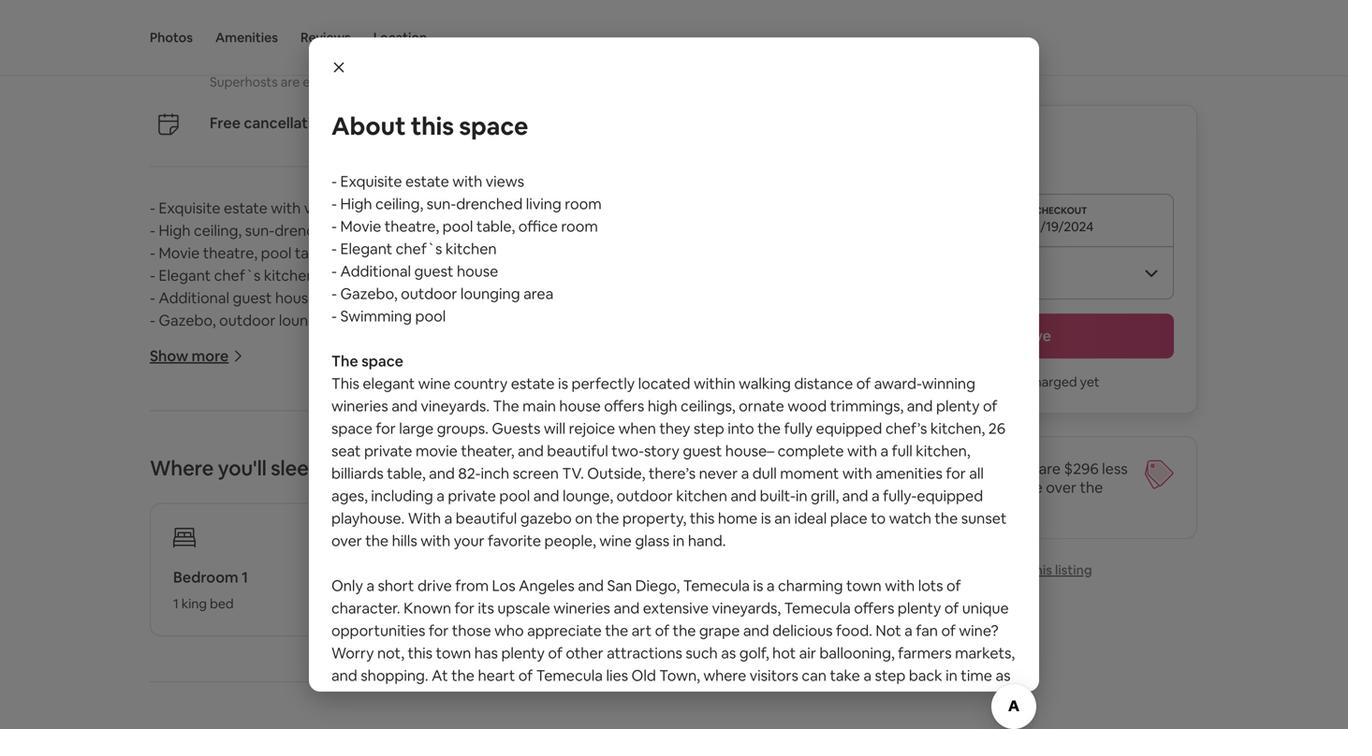 Task type: describe. For each thing, give the bounding box(es) containing it.
fully- for this elegant wine country estate is perfectly located within walking distance of award-winning wineries and vineyards. the main house offers high ceilings, ornate wood trimmings, and plenty of space for large groups. guests will rejoice when they step into the fully equipped chef's kitchen, 26 seat private movie theater, and beautiful two-story guest house– complete with a full kitchen, billiards table, and 82-inch screen tv. outside, there's never a dull moment with amenities for all ages, including a private pool and lounge, outdoor kitchen and built-in grill, and a fully-equipped playhouse. with a beautiful gazebo on the property, this home is an ideal place to watch the sunset over the hills with your favorite people, wine glass in hand.
[[883, 487, 917, 506]]

reviews
[[301, 29, 351, 46]]

chef`s for - exquisite estate with views - high ceiling, sun-drenched living room - movie theatre, pool table, office room - elegant chef`s kitchen - additional guest house - gazebo, outdoor lounging area - swimming pool
[[396, 239, 443, 259]]

art for only a short drive from los angeles and san diego, temecula is a charming town with lots of character. known for its upscale wineries and extensive vineyards, temecula offers plenty of unique opportunities for those who appreciate the art of the grape and delicious food. not a fan of wine? worry not, this town has plenty of other attractions such as golf, hot air ballooning, farmers markets, and shopping. at the heart of temecula lies old town, where visitors can take a step back in time as they meander through wooden boardwalks lined with western-inspired buildings.
[[632, 621, 652, 641]]

your dates are $296 less than the avg. nightly rate over the last 3 months.
[[873, 459, 1128, 516]]

take
[[830, 666, 861, 686]]

views for - exquisite estate with views - high ceiling, sun-drenched living room - movie theatre, pool table, office room - elegant chef`s kitchen - additional guest house - gazebo, outdoor lounging area
[[304, 198, 343, 218]]

hills for this elegant wine country estate is perfectly located within walking distance of award- winning wineries and vineyards. the main house offers high ceilings, ornate wood trimmings, and plenty of space for large groups. guests will rejoice when they step into the fully equipped chef's kitchen, 26 seat private movie theater, and beautiful two-story guest house– complete with a full kitchen, billiards table, and 82-inch screen tv. outside, there's never a dull moment with amenities for all ages, including a private pool and lounge, outdoor kitchen and built-in grill, and a fully-equipped playhouse. with a beautiful gazebo on the property, this home is an ideal place to watch the sunset over the hills with your favorite people, wine glass in hand.
[[700, 558, 726, 577]]

winning for this elegant wine country estate is perfectly located within walking distance of award- winning wineries and vineyards. the main house offers high ceilings, ornate wood trimmings, and plenty of space for large groups. guests will rejoice when they step into the fully equipped chef's kitchen, 26 seat private movie theater, and beautiful two-story guest house– complete with a full kitchen, billiards table, and 82-inch screen tv. outside, there's never a dull moment with amenities for all ages, including a private pool and lounge, outdoor kitchen and built-in grill, and a fully-equipped playhouse. with a beautiful gazebo on the property, this home is an ideal place to watch the sunset over the hills with your favorite people, wine glass in hand.
[[150, 423, 203, 442]]

superhosts
[[210, 73, 278, 90]]

report this listing button
[[955, 562, 1093, 579]]

guest inside this elegant wine country estate is perfectly located within walking distance of award- winning wineries and vineyards. the main house offers high ceilings, ornate wood trimmings, and plenty of space for large groups. guests will rejoice when they step into the fully equipped chef's kitchen, 26 seat private movie theater, and beautiful two-story guest house– complete with a full kitchen, billiards table, and 82-inch screen tv. outside, there's never a dull moment with amenities for all ages, including a private pool and lounge, outdoor kitchen and built-in grill, and a fully-equipped playhouse. with a beautiful gazebo on the property, this home is an ideal place to watch the sunset over the hills with your favorite people, wine glass in hand.
[[150, 491, 189, 510]]

chef's for this elegant wine country estate is perfectly located within walking distance of award- winning wineries and vineyards. the main house offers high ceilings, ornate wood trimmings, and plenty of space for large groups. guests will rejoice when they step into the fully equipped chef's kitchen, 26 seat private movie theater, and beautiful two-story guest house– complete with a full kitchen, billiards table, and 82-inch screen tv. outside, there's never a dull moment with amenities for all ages, including a private pool and lounge, outdoor kitchen and built-in grill, and a fully-equipped playhouse. with a beautiful gazebo on the property, this home is an ideal place to watch the sunset over the hills with your favorite people, wine glass in hand.
[[278, 468, 320, 487]]

estate inside - exquisite estate with views - high ceiling, sun-drenched living room - movie theatre, pool table, office room - elegant chef`s kitchen - additional guest house - gazebo, outdoor lounging area
[[224, 198, 268, 218]]

check yourself in with the smartlock.
[[210, 10, 432, 27]]

main for this elegant wine country estate is perfectly located within walking distance of award-winning wineries and vineyards. the main house offers high ceilings, ornate wood trimmings, and plenty of space for large groups. guests will rejoice when they step into the fully equipped chef's kitchen, 26 seat private movie theater, and beautiful two-story guest house– complete with a full kitchen, billiards table, and 82-inch screen tv. outside, there's never a dull moment with amenities for all ages, including a private pool and lounge, outdoor kitchen and built-in grill, and a fully-equipped playhouse. with a beautiful gazebo on the property, this home is an ideal place to watch the sunset over the hills with your favorite people, wine glass in hand.
[[523, 397, 556, 416]]

listing
[[1056, 562, 1093, 579]]

report
[[984, 562, 1027, 579]]

swimming inside - exquisite estate with views - high ceiling, sun-drenched living room - movie theatre, pool table, office room - elegant chef`s kitchen - additional guest house - gazebo, outdoor lounging area - swimming pool
[[340, 307, 412, 326]]

back
[[909, 666, 943, 686]]

$296
[[1065, 459, 1099, 479]]

within for this elegant wine country estate is perfectly located within walking distance of award- winning wineries and vineyards. the main house offers high ceilings, ornate wood trimmings, and plenty of space for large groups. guests will rejoice when they step into the fully equipped chef's kitchen, 26 seat private movie theater, and beautiful two-story guest house– complete with a full kitchen, billiards table, and 82-inch screen tv. outside, there's never a dull moment with amenities for all ages, including a private pool and lounge, outdoor kitchen and built-in grill, and a fully-equipped playhouse. with a beautiful gazebo on the property, this home is an ideal place to watch the sunset over the hills with your favorite people, wine glass in hand.
[[512, 401, 554, 420]]

not, for only a short drive from los angeles and san diego, temecula is a charming town with lots of character. known for its upscale wineries and extensive vineyards, temecula offers plenty of unique opportunities for those who appreciate the art of the grape and delicious food. not a fan of wine? worry not, this town has plenty of other attractions such as golf, hot air ballooning, farmers markets, and shopping. at the heart of temecula lies old town, where visitors can take a step back in time as they meander through wooden boardwalks lined with western-inspired buildings.
[[377, 644, 405, 663]]

estate inside this elegant wine country estate is perfectly located within walking distance of award- winning wineries and vineyards. the main house offers high ceilings, ornate wood trimmings, and plenty of space for large groups. guests will rejoice when they step into the fully equipped chef's kitchen, 26 seat private movie theater, and beautiful two-story guest house– complete with a full kitchen, billiards table, and 82-inch screen tv. outside, there's never a dull moment with amenities for all ages, including a private pool and lounge, outdoor kitchen and built-in grill, and a fully-equipped playhouse. with a beautiful gazebo on the property, this home is an ideal place to watch the sunset over the hills with your favorite people, wine glass in hand.
[[329, 401, 373, 420]]

screen for this elegant wine country estate is perfectly located within walking distance of award-winning wineries and vineyards. the main house offers high ceilings, ornate wood trimmings, and plenty of space for large groups. guests will rejoice when they step into the fully equipped chef's kitchen, 26 seat private movie theater, and beautiful two-story guest house– complete with a full kitchen, billiards table, and 82-inch screen tv. outside, there's never a dull moment with amenities for all ages, including a private pool and lounge, outdoor kitchen and built-in grill, and a fully-equipped playhouse. with a beautiful gazebo on the property, this home is an ideal place to watch the sunset over the hills with your favorite people, wine glass in hand.
[[513, 464, 559, 483]]

kitchen, up avg.
[[916, 442, 971, 461]]

sleep
[[271, 455, 322, 482]]

wineries inside the this elegant wine country estate is perfectly located within walking distance of award-winning wineries and vineyards. the main house offers high ceilings, ornate wood trimmings, and plenty of space for large groups. guests will rejoice when they step into the fully equipped chef's kitchen, 26 seat private movie theater, and beautiful two-story guest house– complete with a full kitchen, billiards table, and 82-inch screen tv. outside, there's never a dull moment with amenities for all ages, including a private pool and lounge, outdoor kitchen and built-in grill, and a fully-equipped playhouse. with a beautiful gazebo on the property, this home is an ideal place to watch the sunset over the hills with your favorite people, wine glass in hand.
[[332, 397, 388, 416]]

you won't be charged yet
[[947, 374, 1100, 391]]

drive for only a short drive from los angeles and san diego, temecula is a charming town with lots of character. known for its upscale wineries and extensive vineyards, temecula offers plenty of unique opportunities for those who appreciate the art of the grape and delicious food. not a fan of wine? worry not, this town has plenty of other attractions such as golf, hot air ballooning, farmers markets, and shopping. at the heart of temecula lies old town, where visitors can take a step back in time as they meander through wooden boardwalks lined with western-inspired buildings.
[[418, 577, 452, 596]]

the space
[[332, 352, 404, 371]]

price.
[[916, 459, 955, 479]]

inspired
[[763, 689, 818, 708]]

be
[[1009, 374, 1025, 391]]

estate inside - exquisite estate with views - high ceiling, sun-drenched living room - movie theatre, pool table, office room - elegant chef`s kitchen - additional guest house - gazebo, outdoor lounging area - swimming pool
[[406, 172, 449, 191]]

this inside only a short drive from los angeles and san diego, temecula is a charming town with lots of character. known for its upscale wineries and extensive vineyards, temecula offers plenty of unique opportunities for those who appreciate the art of the grape and delicious food. not a fan of wine? worry not, this town has plenty of other attractions such as golf, hot air ballooning, farmers markets, and shopping. at the heart of temecula lies old town, where visitors can take a step back in time as they meander through wooden boardwalks lined with western-inspired buildings.
[[408, 644, 433, 663]]

this inside only a short drive from los angeles and san diego, temecula is a charming town with lots of character. known for its upscale wineries and extensive vineyards, temecula offers plenty of unique opportunities for those who appreciate the art of the grape and delicious food. not a fan of wine? worry not, this town has plenty of other attractions such as golf, hot air ballooning, farmers markets, and shopping. at the heart of teme
[[456, 693, 481, 712]]

over for this elegant wine country estate is perfectly located within walking distance of award-winning wineries and vineyards. the main house offers high ceilings, ornate wood trimmings, and plenty of space for large groups. guests will rejoice when they step into the fully equipped chef's kitchen, 26 seat private movie theater, and beautiful two-story guest house– complete with a full kitchen, billiards table, and 82-inch screen tv. outside, there's never a dull moment with amenities for all ages, including a private pool and lounge, outdoor kitchen and built-in grill, and a fully-equipped playhouse. with a beautiful gazebo on the property, this home is an ideal place to watch the sunset over the hills with your favorite people, wine glass in hand.
[[332, 532, 362, 551]]

those for only a short drive from los angeles and san diego, temecula is a charming town with lots of character. known for its upscale wineries and extensive vineyards, temecula offers plenty of unique opportunities for those who appreciate the art of the grape and delicious food. not a fan of wine? worry not, this town has plenty of other attractions such as golf, hot air ballooning, farmers markets, and shopping. at the heart of temecula lies old town, where visitors can take a step back in time as they meander through wooden boardwalks lined with western-inspired buildings.
[[452, 621, 491, 641]]

pool inside - exquisite estate with views - high ceiling, sun-drenched living room - movie theatre, pool table, office room - elegant chef`s kitchen - additional guest house - gazebo, outdoor lounging area
[[261, 243, 292, 263]]

bed for 3
[[628, 596, 652, 612]]

outdoor inside this elegant wine country estate is perfectly located within walking distance of award- winning wineries and vineyards. the main house offers high ceilings, ornate wood trimmings, and plenty of space for large groups. guests will rejoice when they step into the fully equipped chef's kitchen, 26 seat private movie theater, and beautiful two-story guest house– complete with a full kitchen, billiards table, and 82-inch screen tv. outside, there's never a dull moment with amenities for all ages, including a private pool and lounge, outdoor kitchen and built-in grill, and a fully-equipped playhouse. with a beautiful gazebo on the property, this home is an ideal place to watch the sunset over the hills with your favorite people, wine glass in hand.
[[204, 536, 260, 555]]

good price.
[[873, 459, 955, 479]]

gazebo, for - exquisite estate with views - high ceiling, sun-drenched living room - movie theatre, pool table, office room - elegant chef`s kitchen - additional guest house - gazebo, outdoor lounging area - swimming pool
[[340, 284, 398, 303]]

bedroom 1 1 king bed
[[173, 568, 248, 612]]

free
[[210, 113, 241, 132]]

through
[[431, 689, 487, 708]]

old
[[632, 666, 656, 686]]

wineries inside this elegant wine country estate is perfectly located within walking distance of award- winning wineries and vineyards. the main house offers high ceilings, ornate wood trimmings, and plenty of space for large groups. guests will rejoice when they step into the fully equipped chef's kitchen, 26 seat private movie theater, and beautiful two-story guest house– complete with a full kitchen, billiards table, and 82-inch screen tv. outside, there's never a dull moment with amenities for all ages, including a private pool and lounge, outdoor kitchen and built-in grill, and a fully-equipped playhouse. with a beautiful gazebo on the property, this home is an ideal place to watch the sunset over the hills with your favorite people, wine glass in hand.
[[207, 423, 264, 442]]

guest inside the this elegant wine country estate is perfectly located within walking distance of award-winning wineries and vineyards. the main house offers high ceilings, ornate wood trimmings, and plenty of space for large groups. guests will rejoice when they step into the fully equipped chef's kitchen, 26 seat private movie theater, and beautiful two-story guest house– complete with a full kitchen, billiards table, and 82-inch screen tv. outside, there's never a dull moment with amenities for all ages, including a private pool and lounge, outdoor kitchen and built-in grill, and a fully-equipped playhouse. with a beautiful gazebo on the property, this home is an ideal place to watch the sunset over the hills with your favorite people, wine glass in hand.
[[683, 442, 722, 461]]

guest inside - exquisite estate with views - high ceiling, sun-drenched living room - movie theatre, pool table, office room - elegant chef`s kitchen - additional guest house - gazebo, outdoor lounging area - swimming pool
[[414, 262, 454, 281]]

offers inside only a short drive from los angeles and san diego, temecula is a charming town with lots of character. known for its upscale wineries and extensive vineyards, temecula offers plenty of unique opportunities for those who appreciate the art of the grape and delicious food. not a fan of wine? worry not, this town has plenty of other attractions such as golf, hot air ballooning, farmers markets, and shopping. at the heart of temecula lies old town, where visitors can take a step back in time as they meander through wooden boardwalks lined with western-inspired buildings.
[[855, 599, 895, 618]]

lies
[[606, 666, 629, 686]]

they for this elegant wine country estate is perfectly located within walking distance of award-winning wineries and vineyards. the main house offers high ceilings, ornate wood trimmings, and plenty of space for large groups. guests will rejoice when they step into the fully equipped chef's kitchen, 26 seat private movie theater, and beautiful two-story guest house– complete with a full kitchen, billiards table, and 82-inch screen tv. outside, there's never a dull moment with amenities for all ages, including a private pool and lounge, outdoor kitchen and built-in grill, and a fully-equipped playhouse. with a beautiful gazebo on the property, this home is an ideal place to watch the sunset over the hills with your favorite people, wine glass in hand.
[[660, 419, 691, 438]]

large for this elegant wine country estate is perfectly located within walking distance of award-winning wineries and vineyards. the main house offers high ceilings, ornate wood trimmings, and plenty of space for large groups. guests will rejoice when they step into the fully equipped chef's kitchen, 26 seat private movie theater, and beautiful two-story guest house– complete with a full kitchen, billiards table, and 82-inch screen tv. outside, there's never a dull moment with amenities for all ages, including a private pool and lounge, outdoor kitchen and built-in grill, and a fully-equipped playhouse. with a beautiful gazebo on the property, this home is an ideal place to watch the sunset over the hills with your favorite people, wine glass in hand.
[[399, 419, 434, 438]]

as for only a short drive from los angeles and san diego, temecula is a charming town with lots of character. known for its upscale wineries and extensive vineyards, temecula offers plenty of unique opportunities for those who appreciate the art of the grape and delicious food. not a fan of wine? worry not, this town has plenty of other attractions such as golf, hot air ballooning, farmers markets, and shopping. at the heart of temecula lies old town, where visitors can take a step back in time as they meander through wooden boardwalks lined with western-inspired buildings.
[[721, 644, 736, 663]]

free cancellation for 48 hours
[[210, 113, 418, 132]]

this elegant wine country estate is perfectly located within walking distance of award-winning wineries and vineyards. the main house offers high ceilings, ornate wood trimmings, and plenty of space for large groups. guests will rejoice when they step into the fully equipped chef's kitchen, 26 seat private movie theater, and beautiful two-story guest house– complete with a full kitchen, billiards table, and 82-inch screen tv. outside, there's never a dull moment with amenities for all ages, including a private pool and lounge, outdoor kitchen and built-in grill, and a fully-equipped playhouse. with a beautiful gazebo on the property, this home is an ideal place to watch the sunset over the hills with your favorite people, wine glass in hand.
[[332, 374, 1007, 551]]

the for this elegant wine country estate is perfectly located within walking distance of award- winning wineries and vineyards. the main house offers high ceilings, ornate wood trimmings, and plenty of space for large groups. guests will rejoice when they step into the fully equipped chef's kitchen, 26 seat private movie theater, and beautiful two-story guest house– complete with a full kitchen, billiards table, and 82-inch screen tv. outside, there's never a dull moment with amenities for all ages, including a private pool and lounge, outdoor kitchen and built-in grill, and a fully-equipped playhouse. with a beautiful gazebo on the property, this home is an ideal place to watch the sunset over the hills with your favorite people, wine glass in hand.
[[368, 423, 395, 442]]

house inside this elegant wine country estate is perfectly located within walking distance of award- winning wineries and vineyards. the main house offers high ceilings, ornate wood trimmings, and plenty of space for large groups. guests will rejoice when they step into the fully equipped chef's kitchen, 26 seat private movie theater, and beautiful two-story guest house– complete with a full kitchen, billiards table, and 82-inch screen tv. outside, there's never a dull moment with amenities for all ages, including a private pool and lounge, outdoor kitchen and built-in grill, and a fully-equipped playhouse. with a beautiful gazebo on the property, this home is an ideal place to watch the sunset over the hills with your favorite people, wine glass in hand.
[[435, 423, 476, 442]]

table, inside the this elegant wine country estate is perfectly located within walking distance of award-winning wineries and vineyards. the main house offers high ceilings, ornate wood trimmings, and plenty of space for large groups. guests will rejoice when they step into the fully equipped chef's kitchen, 26 seat private movie theater, and beautiful two-story guest house– complete with a full kitchen, billiards table, and 82-inch screen tv. outside, there's never a dull moment with amenities for all ages, including a private pool and lounge, outdoor kitchen and built-in grill, and a fully-equipped playhouse. with a beautiful gazebo on the property, this home is an ideal place to watch the sunset over the hills with your favorite people, wine glass in hand.
[[387, 464, 426, 483]]

plenty inside the this elegant wine country estate is perfectly located within walking distance of award-winning wineries and vineyards. the main house offers high ceilings, ornate wood trimmings, and plenty of space for large groups. guests will rejoice when they step into the fully equipped chef's kitchen, 26 seat private movie theater, and beautiful two-story guest house– complete with a full kitchen, billiards table, and 82-inch screen tv. outside, there's never a dull moment with amenities for all ages, including a private pool and lounge, outdoor kitchen and built-in grill, and a fully-equipped playhouse. with a beautiful gazebo on the property, this home is an ideal place to watch the sunset over the hills with your favorite people, wine glass in hand.
[[937, 397, 980, 416]]

photos
[[150, 29, 193, 46]]

is inside only a short drive from los angeles and san diego, temecula is a charming town with lots of character. known for its upscale wineries and extensive vineyards, temecula offers plenty of unique opportunities for those who appreciate the art of the grape and delicious food. not a fan of wine? worry not, this town has plenty of other attractions such as golf, hot air ballooning, farmers markets, and shopping. at the heart of temecula lies old town, where visitors can take a step back in time as they meander through wooden boardwalks lined with western-inspired buildings.
[[753, 577, 764, 596]]

large for this elegant wine country estate is perfectly located within walking distance of award- winning wineries and vineyards. the main house offers high ceilings, ornate wood trimmings, and plenty of space for large groups. guests will rejoice when they step into the fully equipped chef's kitchen, 26 seat private movie theater, and beautiful two-story guest house– complete with a full kitchen, billiards table, and 82-inch screen tv. outside, there's never a dull moment with amenities for all ages, including a private pool and lounge, outdoor kitchen and built-in grill, and a fully-equipped playhouse. with a beautiful gazebo on the property, this home is an ideal place to watch the sunset over the hills with your favorite people, wine glass in hand.
[[388, 446, 423, 465]]

amenities button
[[215, 0, 278, 75]]

rate
[[1015, 478, 1043, 497]]

high for - exquisite estate with views - high ceiling, sun-drenched living room - movie theatre, pool table, office room - elegant chef`s kitchen - additional guest house - gazebo, outdoor lounging area
[[159, 221, 191, 240]]

town,
[[660, 666, 700, 686]]

is inside only a short drive from los angeles and san diego, temecula is a charming town with lots of character. known for its upscale wineries and extensive vineyards, temecula offers plenty of unique opportunities for those who appreciate the art of the grape and delicious food. not a fan of wine? worry not, this town has plenty of other attractions such as golf, hot air ballooning, farmers markets, and shopping. at the heart of teme
[[572, 626, 582, 645]]

inch for this elegant wine country estate is perfectly located within walking distance of award-winning wineries and vineyards. the main house offers high ceilings, ornate wood trimmings, and plenty of space for large groups. guests will rejoice when they step into the fully equipped chef's kitchen, 26 seat private movie theater, and beautiful two-story guest house– complete with a full kitchen, billiards table, and 82-inch screen tv. outside, there's never a dull moment with amenities for all ages, including a private pool and lounge, outdoor kitchen and built-in grill, and a fully-equipped playhouse. with a beautiful gazebo on the property, this home is an ideal place to watch the sunset over the hills with your favorite people, wine glass in hand.
[[481, 464, 510, 483]]

2
[[451, 568, 459, 587]]

drenched for - exquisite estate with views - high ceiling, sun-drenched living room - movie theatre, pool table, office room - elegant chef`s kitchen - additional guest house - gazebo, outdoor lounging area - swimming pool
[[456, 194, 523, 214]]

won't
[[972, 374, 1006, 391]]

bedroom for bedroom 1
[[173, 568, 239, 587]]

air for only a short drive from los angeles and san diego, temecula is a charming town with lots of character. known for its upscale wineries and extensive vineyards, temecula offers plenty of unique opportunities for those who appreciate the art of the grape and delicious food. not a fan of wine? worry not, this town has plenty of other attractions such as golf, hot air ballooning, farmers markets, and shopping. at the heart of teme
[[263, 716, 280, 730]]

82- for this elegant wine country estate is perfectly located within walking distance of award- winning wineries and vineyards. the main house offers high ceilings, ornate wood trimmings, and plenty of space for large groups. guests will rejoice when they step into the fully equipped chef's kitchen, 26 seat private movie theater, and beautiful two-story guest house– complete with a full kitchen, billiards table, and 82-inch screen tv. outside, there's never a dull moment with amenities for all ages, including a private pool and lounge, outdoor kitchen and built-in grill, and a fully-equipped playhouse. with a beautiful gazebo on the property, this home is an ideal place to watch the sunset over the hills with your favorite people, wine glass in hand.
[[568, 491, 590, 510]]

you'll
[[218, 455, 267, 482]]

delicious for only a short drive from los angeles and san diego, temecula is a charming town with lots of character. known for its upscale wineries and extensive vineyards, temecula offers plenty of unique opportunities for those who appreciate the art of the grape and delicious food. not a fan of wine? worry not, this town has plenty of other attractions such as golf, hot air ballooning, farmers markets, and shopping. at the heart of temecula lies old town, where visitors can take a step back in time as they meander through wooden boardwalks lined with western-inspired buildings.
[[773, 621, 833, 641]]

only a short drive from los angeles and san diego, temecula is a charming town with lots of character. known for its upscale wineries and extensive vineyards, temecula offers plenty of unique opportunities for those who appreciate the art of the grape and delicious food. not a fan of wine? worry not, this town has plenty of other attractions such as golf, hot air ballooning, farmers markets, and shopping. at the heart of teme
[[150, 626, 763, 730]]

lined
[[632, 689, 665, 708]]

heart for only a short drive from los angeles and san diego, temecula is a charming town with lots of character. known for its upscale wineries and extensive vineyards, temecula offers plenty of unique opportunities for those who appreciate the art of the grape and delicious food. not a fan of wine? worry not, this town has plenty of other attractions such as golf, hot air ballooning, farmers markets, and shopping. at the heart of teme
[[629, 716, 666, 730]]

outdoor inside - exquisite estate with views - high ceiling, sun-drenched living room - movie theatre, pool table, office room - elegant chef`s kitchen - additional guest house - gazebo, outdoor lounging area - swimming pool
[[401, 284, 457, 303]]

vineyards, for only a short drive from los angeles and san diego, temecula is a charming town with lots of character. known for its upscale wineries and extensive vineyards, temecula offers plenty of unique opportunities for those who appreciate the art of the grape and delicious food. not a fan of wine? worry not, this town has plenty of other attractions such as golf, hot air ballooning, farmers markets, and shopping. at the heart of temecula lies old town, where visitors can take a step back in time as they meander through wooden boardwalks lined with western-inspired buildings.
[[712, 599, 781, 618]]

cancellation
[[244, 113, 330, 132]]

kitchen inside this elegant wine country estate is perfectly located within walking distance of award- winning wineries and vineyards. the main house offers high ceilings, ornate wood trimmings, and plenty of space for large groups. guests will rejoice when they step into the fully equipped chef's kitchen, 26 seat private movie theater, and beautiful two-story guest house– complete with a full kitchen, billiards table, and 82-inch screen tv. outside, there's never a dull moment with amenities for all ages, including a private pool and lounge, outdoor kitchen and built-in grill, and a fully-equipped playhouse. with a beautiful gazebo on the property, this home is an ideal place to watch the sunset over the hills with your favorite people, wine glass in hand.
[[263, 536, 315, 555]]

over inside your dates are $296 less than the avg. nightly rate over the last 3 months.
[[1046, 478, 1077, 497]]

property, for this elegant wine country estate is perfectly located within walking distance of award- winning wineries and vineyards. the main house offers high ceilings, ornate wood trimmings, and plenty of space for large groups. guests will rejoice when they step into the fully equipped chef's kitchen, 26 seat private movie theater, and beautiful two-story guest house– complete with a full kitchen, billiards table, and 82-inch screen tv. outside, there's never a dull moment with amenities for all ages, including a private pool and lounge, outdoor kitchen and built-in grill, and a fully-equipped playhouse. with a beautiful gazebo on the property, this home is an ideal place to watch the sunset over the hills with your favorite people, wine glass in hand.
[[252, 558, 316, 577]]

angeles for only a short drive from los angeles and san diego, temecula is a charming town with lots of character. known for its upscale wineries and extensive vineyards, temecula offers plenty of unique opportunities for those who appreciate the art of the grape and delicious food. not a fan of wine? worry not, this town has plenty of other attractions such as golf, hot air ballooning, farmers markets, and shopping. at the heart of teme
[[337, 626, 393, 645]]

time
[[961, 666, 993, 686]]

yet
[[1081, 374, 1100, 391]]

rated
[[423, 73, 456, 90]]

views for - exquisite estate with views - high ceiling, sun-drenched living room - movie theatre, pool table, office room - elegant chef`s kitchen - additional guest house - gazebo, outdoor lounging area - swimming pool
[[486, 172, 525, 191]]

guests for this elegant wine country estate is perfectly located within walking distance of award-winning wineries and vineyards. the main house offers high ceilings, ornate wood trimmings, and plenty of space for large groups. guests will rejoice when they step into the fully equipped chef's kitchen, 26 seat private movie theater, and beautiful two-story guest house– complete with a full kitchen, billiards table, and 82-inch screen tv. outside, there's never a dull moment with amenities for all ages, including a private pool and lounge, outdoor kitchen and built-in grill, and a fully-equipped playhouse. with a beautiful gazebo on the property, this home is an ideal place to watch the sunset over the hills with your favorite people, wine glass in hand.
[[492, 419, 541, 438]]

good
[[873, 459, 913, 479]]

bedroom 3 1 king bed
[[591, 568, 668, 612]]

table, inside - exquisite estate with views - high ceiling, sun-drenched living room - movie theatre, pool table, office room - elegant chef`s kitchen - additional guest house - gazebo, outdoor lounging area - swimming pool
[[477, 217, 515, 236]]

elegant for this elegant wine country estate is perfectly located within walking distance of award-winning wineries and vineyards. the main house offers high ceilings, ornate wood trimmings, and plenty of space for large groups. guests will rejoice when they step into the fully equipped chef's kitchen, 26 seat private movie theater, and beautiful two-story guest house– complete with a full kitchen, billiards table, and 82-inch screen tv. outside, there's never a dull moment with amenities for all ages, including a private pool and lounge, outdoor kitchen and built-in grill, and a fully-equipped playhouse. with a beautiful gazebo on the property, this home is an ideal place to watch the sunset over the hills with your favorite people, wine glass in hand.
[[363, 374, 415, 393]]

amenities for this elegant wine country estate is perfectly located within walking distance of award- winning wineries and vineyards. the main house offers high ceilings, ornate wood trimmings, and plenty of space for large groups. guests will rejoice when they step into the fully equipped chef's kitchen, 26 seat private movie theater, and beautiful two-story guest house– complete with a full kitchen, billiards table, and 82-inch screen tv. outside, there's never a dull moment with amenities for all ages, including a private pool and lounge, outdoor kitchen and built-in grill, and a fully-equipped playhouse. with a beautiful gazebo on the property, this home is an ideal place to watch the sunset over the hills with your favorite people, wine glass in hand.
[[377, 513, 444, 532]]

with inside - exquisite estate with views - high ceiling, sun-drenched living room - movie theatre, pool table, office room - elegant chef`s kitchen - additional guest house - gazebo, outdoor lounging area - swimming pool
[[453, 172, 483, 191]]

all for this elegant wine country estate is perfectly located within walking distance of award-winning wineries and vineyards. the main house offers high ceilings, ornate wood trimmings, and plenty of space for large groups. guests will rejoice when they step into the fully equipped chef's kitchen, 26 seat private movie theater, and beautiful two-story guest house– complete with a full kitchen, billiards table, and 82-inch screen tv. outside, there's never a dull moment with amenities for all ages, including a private pool and lounge, outdoor kitchen and built-in grill, and a fully-equipped playhouse. with a beautiful gazebo on the property, this home is an ideal place to watch the sunset over the hills with your favorite people, wine glass in hand.
[[970, 464, 984, 483]]

grape for only a short drive from los angeles and san diego, temecula is a charming town with lots of character. known for its upscale wineries and extensive vineyards, temecula offers plenty of unique opportunities for those who appreciate the art of the grape and delicious food. not a fan of wine? worry not, this town has plenty of other attractions such as golf, hot air ballooning, farmers markets, and shopping. at the heart of teme
[[632, 671, 673, 690]]

living for - exquisite estate with views - high ceiling, sun-drenched living room - movie theatre, pool table, office room - elegant chef`s kitchen - additional guest house - gazebo, outdoor lounging area
[[345, 221, 380, 240]]

3 inside your dates are $296 less than the avg. nightly rate over the last 3 months.
[[900, 497, 909, 516]]

vineyards, for only a short drive from los angeles and san diego, temecula is a charming town with lots of character. known for its upscale wineries and extensive vineyards, temecula offers plenty of unique opportunities for those who appreciate the art of the grape and delicious food. not a fan of wine? worry not, this town has plenty of other attractions such as golf, hot air ballooning, farmers markets, and shopping. at the heart of teme
[[577, 648, 646, 667]]

temecula up wooden at the left
[[502, 626, 569, 645]]

your
[[963, 459, 994, 479]]

there's for this elegant wine country estate is perfectly located within walking distance of award- winning wineries and vineyards. the main house offers high ceilings, ornate wood trimmings, and plenty of space for large groups. guests will rejoice when they step into the fully equipped chef's kitchen, 26 seat private movie theater, and beautiful two-story guest house– complete with a full kitchen, billiards table, and 82-inch screen tv. outside, there's never a dull moment with amenities for all ages, including a private pool and lounge, outdoor kitchen and built-in grill, and a fully-equipped playhouse. with a beautiful gazebo on the property, this home is an ideal place to watch the sunset over the hills with your favorite people, wine glass in hand.
[[150, 513, 197, 532]]

lots for only a short drive from los angeles and san diego, temecula is a charming town with lots of character. known for its upscale wineries and extensive vineyards, temecula offers plenty of unique opportunities for those who appreciate the art of the grape and delicious food. not a fan of wine? worry not, this town has plenty of other attractions such as golf, hot air ballooning, farmers markets, and shopping. at the heart of temecula lies old town, where visitors can take a step back in time as they meander through wooden boardwalks lined with western-inspired buildings.
[[919, 577, 944, 596]]

table, inside - exquisite estate with views - high ceiling, sun-drenched living room - movie theatre, pool table, office room - elegant chef`s kitchen - additional guest house - gazebo, outdoor lounging area
[[295, 243, 334, 263]]

short for only a short drive from los angeles and san diego, temecula is a charming town with lots of character. known for its upscale wineries and extensive vineyards, temecula offers plenty of unique opportunities for those who appreciate the art of the grape and delicious food. not a fan of wine? worry not, this town has plenty of other attractions such as golf, hot air ballooning, farmers markets, and shopping. at the heart of teme
[[196, 626, 233, 645]]

boardwalks
[[550, 689, 629, 708]]

they inside only a short drive from los angeles and san diego, temecula is a charming town with lots of character. known for its upscale wineries and extensive vineyards, temecula offers plenty of unique opportunities for those who appreciate the art of the grape and delicious food. not a fan of wine? worry not, this town has plenty of other attractions such as golf, hot air ballooning, farmers markets, and shopping. at the heart of temecula lies old town, where visitors can take a step back in time as they meander through wooden boardwalks lined with western-inspired buildings.
[[332, 689, 363, 708]]

as for only a short drive from los angeles and san diego, temecula is a charming town with lots of character. known for its upscale wineries and extensive vineyards, temecula offers plenty of unique opportunities for those who appreciate the art of the grape and delicious food. not a fan of wine? worry not, this town has plenty of other attractions such as golf, hot air ballooning, farmers markets, and shopping. at the heart of teme
[[185, 716, 200, 730]]

kitchen inside the this elegant wine country estate is perfectly located within walking distance of award-winning wineries and vineyards. the main house offers high ceilings, ornate wood trimmings, and plenty of space for large groups. guests will rejoice when they step into the fully equipped chef's kitchen, 26 seat private movie theater, and beautiful two-story guest house– complete with a full kitchen, billiards table, and 82-inch screen tv. outside, there's never a dull moment with amenities for all ages, including a private pool and lounge, outdoor kitchen and built-in grill, and a fully-equipped playhouse. with a beautiful gazebo on the property, this home is an ideal place to watch the sunset over the hills with your favorite people, wine glass in hand.
[[677, 487, 728, 506]]

offers inside the this elegant wine country estate is perfectly located within walking distance of award-winning wineries and vineyards. the main house offers high ceilings, ornate wood trimmings, and plenty of space for large groups. guests will rejoice when they step into the fully equipped chef's kitchen, 26 seat private movie theater, and beautiful two-story guest house– complete with a full kitchen, billiards table, and 82-inch screen tv. outside, there's never a dull moment with amenities for all ages, including a private pool and lounge, outdoor kitchen and built-in grill, and a fully-equipped playhouse. with a beautiful gazebo on the property, this home is an ideal place to watch the sunset over the hills with your favorite people, wine glass in hand.
[[604, 397, 645, 416]]

chef`s for - exquisite estate with views - high ceiling, sun-drenched living room - movie theatre, pool table, office room - elegant chef`s kitchen - additional guest house - gazebo, outdoor lounging area
[[214, 266, 261, 285]]

outdoor inside the this elegant wine country estate is perfectly located within walking distance of award-winning wineries and vineyards. the main house offers high ceilings, ornate wood trimmings, and plenty of space for large groups. guests will rejoice when they step into the fully equipped chef's kitchen, 26 seat private movie theater, and beautiful two-story guest house– complete with a full kitchen, billiards table, and 82-inch screen tv. outside, there's never a dull moment with amenities for all ages, including a private pool and lounge, outdoor kitchen and built-in grill, and a fully-equipped playhouse. with a beautiful gazebo on the property, this home is an ideal place to watch the sunset over the hills with your favorite people, wine glass in hand.
[[617, 487, 673, 506]]

san for only a short drive from los angeles and san diego, temecula is a charming town with lots of character. known for its upscale wineries and extensive vineyards, temecula offers plenty of unique opportunities for those who appreciate the art of the grape and delicious food. not a fan of wine? worry not, this town has plenty of other attractions such as golf, hot air ballooning, farmers markets, and shopping. at the heart of teme
[[426, 626, 451, 645]]

- exquisite estate with views - high ceiling, sun-drenched living room - movie theatre, pool table, office room - elegant chef`s kitchen - additional guest house - gazebo, outdoor lounging area
[[150, 198, 420, 330]]

grape for only a short drive from los angeles and san diego, temecula is a charming town with lots of character. known for its upscale wineries and extensive vineyards, temecula offers plenty of unique opportunities for those who appreciate the art of the grape and delicious food. not a fan of wine? worry not, this town has plenty of other attractions such as golf, hot air ballooning, farmers markets, and shopping. at the heart of temecula lies old town, where visitors can take a step back in time as they meander through wooden boardwalks lined with western-inspired buildings.
[[700, 621, 740, 641]]

3 inside bedroom 3 1 king bed
[[660, 568, 668, 587]]

where you'll sleep
[[150, 455, 322, 482]]

walking for this elegant wine country estate is perfectly located within walking distance of award-winning wineries and vineyards. the main house offers high ceilings, ornate wood trimmings, and plenty of space for large groups. guests will rejoice when they step into the fully equipped chef's kitchen, 26 seat private movie theater, and beautiful two-story guest house– complete with a full kitchen, billiards table, and 82-inch screen tv. outside, there's never a dull moment with amenities for all ages, including a private pool and lounge, outdoor kitchen and built-in grill, and a fully-equipped playhouse. with a beautiful gazebo on the property, this home is an ideal place to watch the sunset over the hills with your favorite people, wine glass in hand.
[[739, 374, 791, 393]]

kitchen inside - exquisite estate with views - high ceiling, sun-drenched living room - movie theatre, pool table, office room - elegant chef`s kitchen - additional guest house - gazebo, outdoor lounging area
[[264, 266, 315, 285]]

house inside - exquisite estate with views - high ceiling, sun-drenched living room - movie theatre, pool table, office room - elegant chef`s kitchen - additional guest house - gazebo, outdoor lounging area
[[275, 288, 317, 308]]

charged
[[1028, 374, 1078, 391]]

wood for this elegant wine country estate is perfectly located within walking distance of award-winning wineries and vineyards. the main house offers high ceilings, ornate wood trimmings, and plenty of space for large groups. guests will rejoice when they step into the fully equipped chef's kitchen, 26 seat private movie theater, and beautiful two-story guest house– complete with a full kitchen, billiards table, and 82-inch screen tv. outside, there's never a dull moment with amenities for all ages, including a private pool and lounge, outdoor kitchen and built-in grill, and a fully-equipped playhouse. with a beautiful gazebo on the property, this home is an ideal place to watch the sunset over the hills with your favorite people, wine glass in hand.
[[788, 397, 827, 416]]

offers inside only a short drive from los angeles and san diego, temecula is a charming town with lots of character. known for its upscale wineries and extensive vineyards, temecula offers plenty of unique opportunities for those who appreciate the art of the grape and delicious food. not a fan of wine? worry not, this town has plenty of other attractions such as golf, hot air ballooning, farmers markets, and shopping. at the heart of teme
[[719, 648, 759, 667]]

additional for - exquisite estate with views - high ceiling, sun-drenched living room - movie theatre, pool table, office room - elegant chef`s kitchen - additional guest house - gazebo, outdoor lounging area - swimming pool
[[340, 262, 411, 281]]

- swimming pool
[[150, 333, 264, 353]]

they for this elegant wine country estate is perfectly located within walking distance of award- winning wineries and vineyards. the main house offers high ceilings, ornate wood trimmings, and plenty of space for large groups. guests will rejoice when they step into the fully equipped chef's kitchen, 26 seat private movie theater, and beautiful two-story guest house– complete with a full kitchen, billiards table, and 82-inch screen tv. outside, there's never a dull moment with amenities for all ages, including a private pool and lounge, outdoor kitchen and built-in grill, and a fully-equipped playhouse. with a beautiful gazebo on the property, this home is an ideal place to watch the sunset over the hills with your favorite people, wine glass in hand.
[[649, 446, 680, 465]]

meander
[[366, 689, 428, 708]]

are inside your dates are $296 less than the avg. nightly rate over the last 3 months.
[[1039, 459, 1061, 479]]

award- for this elegant wine country estate is perfectly located within walking distance of award- winning wineries and vineyards. the main house offers high ceilings, ornate wood trimmings, and plenty of space for large groups. guests will rejoice when they step into the fully equipped chef's kitchen, 26 seat private movie theater, and beautiful two-story guest house– complete with a full kitchen, billiards table, and 82-inch screen tv. outside, there's never a dull moment with amenities for all ages, including a private pool and lounge, outdoor kitchen and built-in grill, and a fully-equipped playhouse. with a beautiful gazebo on the property, this home is an ideal place to watch the sunset over the hills with your favorite people, wine glass in hand.
[[693, 401, 741, 420]]

more
[[192, 346, 229, 366]]

ceiling, for - exquisite estate with views - high ceiling, sun-drenched living room - movie theatre, pool table, office room - elegant chef`s kitchen - additional guest house - gazebo, outdoor lounging area
[[194, 221, 242, 240]]

less
[[1103, 459, 1128, 479]]

amenities for this elegant wine country estate is perfectly located within walking distance of award-winning wineries and vineyards. the main house offers high ceilings, ornate wood trimmings, and plenty of space for large groups. guests will rejoice when they step into the fully equipped chef's kitchen, 26 seat private movie theater, and beautiful two-story guest house– complete with a full kitchen, billiards table, and 82-inch screen tv. outside, there's never a dull moment with amenities for all ages, including a private pool and lounge, outdoor kitchen and built-in grill, and a fully-equipped playhouse. with a beautiful gazebo on the property, this home is an ideal place to watch the sunset over the hills with your favorite people, wine glass in hand.
[[876, 464, 943, 483]]

a inside avantstay temecula is a superhost superhosts are experienced, highly rated hosts.
[[371, 50, 379, 69]]

avantstay temecula is a superhost superhosts are experienced, highly rated hosts.
[[210, 50, 496, 90]]

plenty inside this elegant wine country estate is perfectly located within walking distance of award- winning wineries and vineyards. the main house offers high ceilings, ornate wood trimmings, and plenty of space for large groups. guests will rejoice when they step into the fully equipped chef's kitchen, 26 seat private movie theater, and beautiful two-story guest house– complete with a full kitchen, billiards table, and 82-inch screen tv. outside, there's never a dull moment with amenities for all ages, including a private pool and lounge, outdoor kitchen and built-in grill, and a fully-equipped playhouse. with a beautiful gazebo on the property, this home is an ideal place to watch the sunset over the hills with your favorite people, wine glass in hand.
[[256, 446, 300, 465]]

space inside this elegant wine country estate is perfectly located within walking distance of award- winning wineries and vineyards. the main house offers high ceilings, ornate wood trimmings, and plenty of space for large groups. guests will rejoice when they step into the fully equipped chef's kitchen, 26 seat private movie theater, and beautiful two-story guest house– complete with a full kitchen, billiards table, and 82-inch screen tv. outside, there's never a dull moment with amenities for all ages, including a private pool and lounge, outdoor kitchen and built-in grill, and a fully-equipped playhouse. with a beautiful gazebo on the property, this home is an ideal place to watch the sunset over the hills with your favorite people, wine glass in hand.
[[321, 446, 362, 465]]

report this listing
[[984, 562, 1093, 579]]

wineries inside only a short drive from los angeles and san diego, temecula is a charming town with lots of character. known for its upscale wineries and extensive vineyards, temecula offers plenty of unique opportunities for those who appreciate the art of the grape and delicious food. not a fan of wine? worry not, this town has plenty of other attractions such as golf, hot air ballooning, farmers markets, and shopping. at the heart of teme
[[418, 648, 475, 667]]

nightly
[[965, 478, 1012, 497]]

guest inside - exquisite estate with views - high ceiling, sun-drenched living room - movie theatre, pool table, office room - elegant chef`s kitchen - additional guest house - gazebo, outdoor lounging area
[[233, 288, 272, 308]]

complete for this elegant wine country estate is perfectly located within walking distance of award-winning wineries and vineyards. the main house offers high ceilings, ornate wood trimmings, and plenty of space for large groups. guests will rejoice when they step into the fully equipped chef's kitchen, 26 seat private movie theater, and beautiful two-story guest house– complete with a full kitchen, billiards table, and 82-inch screen tv. outside, there's never a dull moment with amenities for all ages, including a private pool and lounge, outdoor kitchen and built-in grill, and a fully-equipped playhouse. with a beautiful gazebo on the property, this home is an ideal place to watch the sunset over the hills with your favorite people, wine glass in hand.
[[778, 442, 844, 461]]

house inside - exquisite estate with views - high ceiling, sun-drenched living room - movie theatre, pool table, office room - elegant chef`s kitchen - additional guest house - gazebo, outdoor lounging area - swimming pool
[[457, 262, 499, 281]]

outdoor inside - exquisite estate with views - high ceiling, sun-drenched living room - movie theatre, pool table, office room - elegant chef`s kitchen - additional guest house - gazebo, outdoor lounging area
[[219, 311, 276, 330]]

with inside - exquisite estate with views - high ceiling, sun-drenched living room - movie theatre, pool table, office room - elegant chef`s kitchen - additional guest house - gazebo, outdoor lounging area
[[271, 198, 301, 218]]

theater, for this elegant wine country estate is perfectly located within walking distance of award-winning wineries and vineyards. the main house offers high ceilings, ornate wood trimmings, and plenty of space for large groups. guests will rejoice when they step into the fully equipped chef's kitchen, 26 seat private movie theater, and beautiful two-story guest house– complete with a full kitchen, billiards table, and 82-inch screen tv. outside, there's never a dull moment with amenities for all ages, including a private pool and lounge, outdoor kitchen and built-in grill, and a fully-equipped playhouse. with a beautiful gazebo on the property, this home is an ideal place to watch the sunset over the hills with your favorite people, wine glass in hand.
[[461, 442, 515, 461]]

country for this elegant wine country estate is perfectly located within walking distance of award- winning wineries and vineyards. the main house offers high ceilings, ornate wood trimmings, and plenty of space for large groups. guests will rejoice when they step into the fully equipped chef's kitchen, 26 seat private movie theater, and beautiful two-story guest house– complete with a full kitchen, billiards table, and 82-inch screen tv. outside, there's never a dull moment with amenities for all ages, including a private pool and lounge, outdoor kitchen and built-in grill, and a fully-equipped playhouse. with a beautiful gazebo on the property, this home is an ideal place to watch the sunset over the hills with your favorite people, wine glass in hand.
[[272, 401, 326, 420]]

wooden
[[490, 689, 546, 708]]

are inside avantstay temecula is a superhost superhosts are experienced, highly rated hosts.
[[281, 73, 300, 90]]

temecula right bedroom 3 1 king bed
[[684, 577, 750, 596]]

diego, for only a short drive from los angeles and san diego, temecula is a charming town with lots of character. known for its upscale wineries and extensive vineyards, temecula offers plenty of unique opportunities for those who appreciate the art of the grape and delicious food. not a fan of wine? worry not, this town has plenty of other attractions such as golf, hot air ballooning, farmers markets, and shopping. at the heart of temecula lies old town, where visitors can take a step back in time as they meander through wooden boardwalks lined with western-inspired buildings.
[[636, 577, 680, 596]]

house inside the this elegant wine country estate is perfectly located within walking distance of award-winning wineries and vineyards. the main house offers high ceilings, ornate wood trimmings, and plenty of space for large groups. guests will rejoice when they step into the fully equipped chef's kitchen, 26 seat private movie theater, and beautiful two-story guest house– complete with a full kitchen, billiards table, and 82-inch screen tv. outside, there's never a dull moment with amenities for all ages, including a private pool and lounge, outdoor kitchen and built-in grill, and a fully-equipped playhouse. with a beautiful gazebo on the property, this home is an ideal place to watch the sunset over the hills with your favorite people, wine glass in hand.
[[560, 397, 601, 416]]

vineyards. for this elegant wine country estate is perfectly located within walking distance of award-winning wineries and vineyards. the main house offers high ceilings, ornate wood trimmings, and plenty of space for large groups. guests will rejoice when they step into the fully equipped chef's kitchen, 26 seat private movie theater, and beautiful two-story guest house– complete with a full kitchen, billiards table, and 82-inch screen tv. outside, there's never a dull moment with amenities for all ages, including a private pool and lounge, outdoor kitchen and built-in grill, and a fully-equipped playhouse. with a beautiful gazebo on the property, this home is an ideal place to watch the sunset over the hills with your favorite people, wine glass in hand.
[[421, 397, 490, 416]]

reserve button
[[873, 314, 1175, 359]]

visitors
[[750, 666, 799, 686]]

than
[[873, 478, 904, 497]]

hours
[[378, 113, 418, 132]]

avantstay
[[210, 50, 282, 69]]

temecula inside avantstay temecula is a superhost superhosts are experienced, highly rated hosts.
[[285, 50, 353, 69]]

pool inside the this elegant wine country estate is perfectly located within walking distance of award-winning wineries and vineyards. the main house offers high ceilings, ornate wood trimmings, and plenty of space for large groups. guests will rejoice when they step into the fully equipped chef's kitchen, 26 seat private movie theater, and beautiful two-story guest house– complete with a full kitchen, billiards table, and 82-inch screen tv. outside, there's never a dull moment with amenities for all ages, including a private pool and lounge, outdoor kitchen and built-in grill, and a fully-equipped playhouse. with a beautiful gazebo on the property, this home is an ideal place to watch the sunset over the hills with your favorite people, wine glass in hand.
[[500, 487, 530, 506]]

groups. for this elegant wine country estate is perfectly located within walking distance of award-winning wineries and vineyards. the main house offers high ceilings, ornate wood trimmings, and plenty of space for large groups. guests will rejoice when they step into the fully equipped chef's kitchen, 26 seat private movie theater, and beautiful two-story guest house– complete with a full kitchen, billiards table, and 82-inch screen tv. outside, there's never a dull moment with amenities for all ages, including a private pool and lounge, outdoor kitchen and built-in grill, and a fully-equipped playhouse. with a beautiful gazebo on the property, this home is an ideal place to watch the sunset over the hills with your favorite people, wine glass in hand.
[[437, 419, 489, 438]]

location button
[[373, 0, 427, 75]]

including for this elegant wine country estate is perfectly located within walking distance of award-winning wineries and vineyards. the main house offers high ceilings, ornate wood trimmings, and plenty of space for large groups. guests will rejoice when they step into the fully equipped chef's kitchen, 26 seat private movie theater, and beautiful two-story guest house– complete with a full kitchen, billiards table, and 82-inch screen tv. outside, there's never a dull moment with amenities for all ages, including a private pool and lounge, outdoor kitchen and built-in grill, and a fully-equipped playhouse. with a beautiful gazebo on the property, this home is an ideal place to watch the sunset over the hills with your favorite people, wine glass in hand.
[[371, 487, 433, 506]]

1 for bedroom 1
[[173, 596, 179, 612]]

worry for only a short drive from los angeles and san diego, temecula is a charming town with lots of character. known for its upscale wineries and extensive vineyards, temecula offers plenty of unique opportunities for those who appreciate the art of the grape and delicious food. not a fan of wine? worry not, this town has plenty of other attractions such as golf, hot air ballooning, farmers markets, and shopping. at the heart of teme
[[379, 693, 422, 712]]

kitchen inside - exquisite estate with views - high ceiling, sun-drenched living room - movie theatre, pool table, office room - elegant chef`s kitchen - additional guest house - gazebo, outdoor lounging area - swimming pool
[[446, 239, 497, 259]]

all for this elegant wine country estate is perfectly located within walking distance of award- winning wineries and vineyards. the main house offers high ceilings, ornate wood trimmings, and plenty of space for large groups. guests will rejoice when they step into the fully equipped chef's kitchen, 26 seat private movie theater, and beautiful two-story guest house– complete with a full kitchen, billiards table, and 82-inch screen tv. outside, there's never a dull moment with amenities for all ages, including a private pool and lounge, outdoor kitchen and built-in grill, and a fully-equipped playhouse. with a beautiful gazebo on the property, this home is an ideal place to watch the sunset over the hills with your favorite people, wine glass in hand.
[[471, 513, 485, 532]]

smartlock.
[[368, 10, 432, 27]]

temecula up lined
[[649, 648, 716, 667]]

space inside the this elegant wine country estate is perfectly located within walking distance of award-winning wineries and vineyards. the main house offers high ceilings, ornate wood trimmings, and plenty of space for large groups. guests will rejoice when they step into the fully equipped chef's kitchen, 26 seat private movie theater, and beautiful two-story guest house– complete with a full kitchen, billiards table, and 82-inch screen tv. outside, there's never a dull moment with amenities for all ages, including a private pool and lounge, outdoor kitchen and built-in grill, and a fully-equipped playhouse. with a beautiful gazebo on the property, this home is an ideal place to watch the sunset over the hills with your favorite people, wine glass in hand.
[[332, 419, 373, 438]]

last
[[873, 497, 897, 516]]

location
[[373, 29, 427, 46]]

pool inside this elegant wine country estate is perfectly located within walking distance of award- winning wineries and vineyards. the main house offers high ceilings, ornate wood trimmings, and plenty of space for large groups. guests will rejoice when they step into the fully equipped chef's kitchen, 26 seat private movie theater, and beautiful two-story guest house– complete with a full kitchen, billiards table, and 82-inch screen tv. outside, there's never a dull moment with amenities for all ages, including a private pool and lounge, outdoor kitchen and built-in grill, and a fully-equipped playhouse. with a beautiful gazebo on the property, this home is an ideal place to watch the sunset over the hills with your favorite people, wine glass in hand.
[[657, 513, 687, 532]]

town left boardwalks at the left
[[484, 693, 519, 712]]

0 vertical spatial the
[[332, 352, 358, 371]]

markets, for only a short drive from los angeles and san diego, temecula is a charming town with lots of character. known for its upscale wineries and extensive vineyards, temecula offers plenty of unique opportunities for those who appreciate the art of the grape and delicious food. not a fan of wine? worry not, this town has plenty of other attractions such as golf, hot air ballooning, farmers markets, and shopping. at the heart of temecula lies old town, where visitors can take a step back in time as they meander through wooden boardwalks lined with western-inspired buildings.
[[956, 644, 1015, 663]]

with for this elegant wine country estate is perfectly located within walking distance of award- winning wineries and vineyards. the main house offers high ceilings, ornate wood trimmings, and plenty of space for large groups. guests will rejoice when they step into the fully equipped chef's kitchen, 26 seat private movie theater, and beautiful two-story guest house– complete with a full kitchen, billiards table, and 82-inch screen tv. outside, there's never a dull moment with amenities for all ages, including a private pool and lounge, outdoor kitchen and built-in grill, and a fully-equipped playhouse. with a beautiful gazebo on the property, this home is an ideal place to watch the sunset over the hills with your favorite people, wine glass in hand.
[[651, 536, 684, 555]]

this for this elegant wine country estate is perfectly located within walking distance of award- winning wineries and vineyards. the main house offers high ceilings, ornate wood trimmings, and plenty of space for large groups. guests will rejoice when they step into the fully equipped chef's kitchen, 26 seat private movie theater, and beautiful two-story guest house– complete with a full kitchen, billiards table, and 82-inch screen tv. outside, there's never a dull moment with amenities for all ages, including a private pool and lounge, outdoor kitchen and built-in grill, and a fully-equipped playhouse. with a beautiful gazebo on the property, this home is an ideal place to watch the sunset over the hills with your favorite people, wine glass in hand.
[[150, 401, 178, 420]]

who for only a short drive from los angeles and san diego, temecula is a charming town with lots of character. known for its upscale wineries and extensive vineyards, temecula offers plenty of unique opportunities for those who appreciate the art of the grape and delicious food. not a fan of wine? worry not, this town has plenty of other attractions such as golf, hot air ballooning, farmers markets, and shopping. at the heart of temecula lies old town, where visitors can take a step back in time as they meander through wooden boardwalks lined with western-inspired buildings.
[[495, 621, 524, 641]]

trimmings, for this elegant wine country estate is perfectly located within walking distance of award- winning wineries and vineyards. the main house offers high ceilings, ornate wood trimmings, and plenty of space for large groups. guests will rejoice when they step into the fully equipped chef's kitchen, 26 seat private movie theater, and beautiful two-story guest house– complete with a full kitchen, billiards table, and 82-inch screen tv. outside, there's never a dull moment with amenities for all ages, including a private pool and lounge, outdoor kitchen and built-in grill, and a fully-equipped playhouse. with a beautiful gazebo on the property, this home is an ideal place to watch the sunset over the hills with your favorite people, wine glass in hand.
[[150, 446, 223, 465]]

48
[[357, 113, 375, 132]]

queen
[[391, 596, 429, 612]]

town down last
[[847, 577, 882, 596]]

step inside only a short drive from los angeles and san diego, temecula is a charming town with lots of character. known for its upscale wineries and extensive vineyards, temecula offers plenty of unique opportunities for those who appreciate the art of the grape and delicious food. not a fan of wine? worry not, this town has plenty of other attractions such as golf, hot air ballooning, farmers markets, and shopping. at the heart of temecula lies old town, where visitors can take a step back in time as they meander through wooden boardwalks lined with western-inspired buildings.
[[875, 666, 906, 686]]

where
[[704, 666, 747, 686]]

lounge, for this elegant wine country estate is perfectly located within walking distance of award-winning wineries and vineyards. the main house offers high ceilings, ornate wood trimmings, and plenty of space for large groups. guests will rejoice when they step into the fully equipped chef's kitchen, 26 seat private movie theater, and beautiful two-story guest house– complete with a full kitchen, billiards table, and 82-inch screen tv. outside, there's never a dull moment with amenities for all ages, including a private pool and lounge, outdoor kitchen and built-in grill, and a fully-equipped playhouse. with a beautiful gazebo on the property, this home is an ideal place to watch the sunset over the hills with your favorite people, wine glass in hand.
[[563, 487, 614, 506]]

table, inside this elegant wine country estate is perfectly located within walking distance of award- winning wineries and vineyards. the main house offers high ceilings, ornate wood trimmings, and plenty of space for large groups. guests will rejoice when they step into the fully equipped chef's kitchen, 26 seat private movie theater, and beautiful two-story guest house– complete with a full kitchen, billiards table, and 82-inch screen tv. outside, there's never a dull moment with amenities for all ages, including a private pool and lounge, outdoor kitchen and built-in grill, and a fully-equipped playhouse. with a beautiful gazebo on the property, this home is an ideal place to watch the sunset over the hills with your favorite people, wine glass in hand.
[[496, 491, 535, 510]]

only a short drive from los angeles and san diego, temecula is a charming town with lots of character. known for its upscale wineries and extensive vineyards, temecula offers plenty of unique opportunities for those who appreciate the art of the grape and delicious food. not a fan of wine? worry not, this town has plenty of other attractions such as golf, hot air ballooning, farmers markets, and shopping. at the heart of temecula lies old town, where visitors can take a step back in time as they meander through wooden boardwalks lined with western-inspired buildings.
[[332, 577, 1015, 708]]

lounging for - exquisite estate with views - high ceiling, sun-drenched living room - movie theatre, pool table, office room - elegant chef`s kitchen - additional guest house - gazebo, outdoor lounging area
[[279, 311, 339, 330]]

kitchen, up your
[[931, 419, 986, 438]]

offers inside this elegant wine country estate is perfectly located within walking distance of award- winning wineries and vineyards. the main house offers high ceilings, ornate wood trimmings, and plenty of space for large groups. guests will rejoice when they step into the fully equipped chef's kitchen, 26 seat private movie theater, and beautiful two-story guest house– complete with a full kitchen, billiards table, and 82-inch screen tv. outside, there's never a dull moment with amenities for all ages, including a private pool and lounge, outdoor kitchen and built-in grill, and a fully-equipped playhouse. with a beautiful gazebo on the property, this home is an ideal place to watch the sunset over the hills with your favorite people, wine glass in hand.
[[479, 423, 520, 442]]

months.
[[912, 497, 968, 516]]

temecula up can
[[785, 599, 851, 618]]

bedroom 2 1 queen bed
[[382, 568, 459, 612]]

dull for this elegant wine country estate is perfectly located within walking distance of award-winning wineries and vineyards. the main house offers high ceilings, ornate wood trimmings, and plenty of space for large groups. guests will rejoice when they step into the fully equipped chef's kitchen, 26 seat private movie theater, and beautiful two-story guest house– complete with a full kitchen, billiards table, and 82-inch screen tv. outside, there's never a dull moment with amenities for all ages, including a private pool and lounge, outdoor kitchen and built-in grill, and a fully-equipped playhouse. with a beautiful gazebo on the property, this home is an ideal place to watch the sunset over the hills with your favorite people, wine glass in hand.
[[753, 464, 777, 483]]

0 horizontal spatial swimming
[[159, 333, 230, 353]]

wineries inside only a short drive from los angeles and san diego, temecula is a charming town with lots of character. known for its upscale wineries and extensive vineyards, temecula offers plenty of unique opportunities for those who appreciate the art of the grape and delicious food. not a fan of wine? worry not, this town has plenty of other attractions such as golf, hot air ballooning, farmers markets, and shopping. at the heart of temecula lies old town, where visitors can take a step back in time as they meander through wooden boardwalks lined with western-inspired buildings.
[[554, 599, 611, 618]]

exquisite for - exquisite estate with views - high ceiling, sun-drenched living room - movie theatre, pool table, office room - elegant chef`s kitchen - additional guest house - gazebo, outdoor lounging area
[[159, 198, 221, 218]]

sun- for - exquisite estate with views - high ceiling, sun-drenched living room - movie theatre, pool table, office room - elegant chef`s kitchen - additional guest house - gazebo, outdoor lounging area
[[245, 221, 275, 240]]

2 horizontal spatial as
[[996, 666, 1011, 686]]

gazebo for this elegant wine country estate is perfectly located within walking distance of award-winning wineries and vineyards. the main house offers high ceilings, ornate wood trimmings, and plenty of space for large groups. guests will rejoice when they step into the fully equipped chef's kitchen, 26 seat private movie theater, and beautiful two-story guest house– complete with a full kitchen, billiards table, and 82-inch screen tv. outside, there's never a dull moment with amenities for all ages, including a private pool and lounge, outdoor kitchen and built-in grill, and a fully-equipped playhouse. with a beautiful gazebo on the property, this home is an ideal place to watch the sunset over the hills with your favorite people, wine glass in hand.
[[521, 509, 572, 528]]

highly
[[384, 73, 420, 90]]

with inside only a short drive from los angeles and san diego, temecula is a charming town with lots of character. known for its upscale wineries and extensive vineyards, temecula offers plenty of unique opportunities for those who appreciate the art of the grape and delicious food. not a fan of wine? worry not, this town has plenty of other attractions such as golf, hot air ballooning, farmers markets, and shopping. at the heart of teme
[[704, 626, 734, 645]]

ballooning, for only a short drive from los angeles and san diego, temecula is a charming town with lots of character. known for its upscale wineries and extensive vineyards, temecula offers plenty of unique opportunities for those who appreciate the art of the grape and delicious food. not a fan of wine? worry not, this town has plenty of other attractions such as golf, hot air ballooning, farmers markets, and shopping. at the heart of temecula lies old town, where visitors can take a step back in time as they meander through wooden boardwalks lined with western-inspired buildings.
[[820, 644, 895, 663]]

1/19/2024
[[1035, 218, 1094, 235]]

hot for only a short drive from los angeles and san diego, temecula is a charming town with lots of character. known for its upscale wineries and extensive vineyards, temecula offers plenty of unique opportunities for those who appreciate the art of the grape and delicious food. not a fan of wine? worry not, this town has plenty of other attractions such as golf, hot air ballooning, farmers markets, and shopping. at the heart of temecula lies old town, where visitors can take a step back in time as they meander through wooden boardwalks lined with western-inspired buildings.
[[773, 644, 796, 663]]

seat for this elegant wine country estate is perfectly located within walking distance of award- winning wineries and vineyards. the main house offers high ceilings, ornate wood trimmings, and plenty of space for large groups. guests will rejoice when they step into the fully equipped chef's kitchen, 26 seat private movie theater, and beautiful two-story guest house– complete with a full kitchen, billiards table, and 82-inch screen tv. outside, there's never a dull moment with amenities for all ages, including a private pool and lounge, outdoor kitchen and built-in grill, and a fully-equipped playhouse. with a beautiful gazebo on the property, this home is an ideal place to watch the sunset over the hills with your favorite people, wine glass in hand.
[[401, 468, 431, 487]]

distance for this elegant wine country estate is perfectly located within walking distance of award-winning wineries and vineyards. the main house offers high ceilings, ornate wood trimmings, and plenty of space for large groups. guests will rejoice when they step into the fully equipped chef's kitchen, 26 seat private movie theater, and beautiful two-story guest house– complete with a full kitchen, billiards table, and 82-inch screen tv. outside, there's never a dull moment with amenities for all ages, including a private pool and lounge, outdoor kitchen and built-in grill, and a fully-equipped playhouse. with a beautiful gazebo on the property, this home is an ideal place to watch the sunset over the hills with your favorite people, wine glass in hand.
[[795, 374, 854, 393]]

yourself
[[251, 10, 300, 27]]

hills for this elegant wine country estate is perfectly located within walking distance of award-winning wineries and vineyards. the main house offers high ceilings, ornate wood trimmings, and plenty of space for large groups. guests will rejoice when they step into the fully equipped chef's kitchen, 26 seat private movie theater, and beautiful two-story guest house– complete with a full kitchen, billiards table, and 82-inch screen tv. outside, there's never a dull moment with amenities for all ages, including a private pool and lounge, outdoor kitchen and built-in grill, and a fully-equipped playhouse. with a beautiful gazebo on the property, this home is an ideal place to watch the sunset over the hills with your favorite people, wine glass in hand.
[[392, 532, 417, 551]]

will for this elegant wine country estate is perfectly located within walking distance of award- winning wineries and vineyards. the main house offers high ceilings, ornate wood trimmings, and plenty of space for large groups. guests will rejoice when they step into the fully equipped chef's kitchen, 26 seat private movie theater, and beautiful two-story guest house– complete with a full kitchen, billiards table, and 82-inch screen tv. outside, there's never a dull moment with amenities for all ages, including a private pool and lounge, outdoor kitchen and built-in grill, and a fully-equipped playhouse. with a beautiful gazebo on the property, this home is an ideal place to watch the sunset over the hills with your favorite people, wine glass in hand.
[[533, 446, 555, 465]]

other for only a short drive from los angeles and san diego, temecula is a charming town with lots of character. known for its upscale wineries and extensive vineyards, temecula offers plenty of unique opportunities for those who appreciate the art of the grape and delicious food. not a fan of wine? worry not, this town has plenty of other attractions such as golf, hot air ballooning, farmers markets, and shopping. at the heart of temecula lies old town, where visitors can take a step back in time as they meander through wooden boardwalks lined with western-inspired buildings.
[[566, 644, 604, 663]]

attractions for only a short drive from los angeles and san diego, temecula is a charming town with lots of character. known for its upscale wineries and extensive vineyards, temecula offers plenty of unique opportunities for those who appreciate the art of the grape and delicious food. not a fan of wine? worry not, this town has plenty of other attractions such as golf, hot air ballooning, farmers markets, and shopping. at the heart of temecula lies old town, where visitors can take a step back in time as they meander through wooden boardwalks lined with western-inspired buildings.
[[607, 644, 683, 663]]

is inside avantstay temecula is a superhost superhosts are experienced, highly rated hosts.
[[357, 50, 367, 69]]

ages, for this elegant wine country estate is perfectly located within walking distance of award-winning wineries and vineyards. the main house offers high ceilings, ornate wood trimmings, and plenty of space for large groups. guests will rejoice when they step into the fully equipped chef's kitchen, 26 seat private movie theater, and beautiful two-story guest house– complete with a full kitchen, billiards table, and 82-inch screen tv. outside, there's never a dull moment with amenities for all ages, including a private pool and lounge, outdoor kitchen and built-in grill, and a fully-equipped playhouse. with a beautiful gazebo on the property, this home is an ideal place to watch the sunset over the hills with your favorite people, wine glass in hand.
[[332, 487, 368, 506]]

this elegant wine country estate is perfectly located within walking distance of award- winning wineries and vineyards. the main house offers high ceilings, ornate wood trimmings, and plenty of space for large groups. guests will rejoice when they step into the fully equipped chef's kitchen, 26 seat private movie theater, and beautiful two-story guest house– complete with a full kitchen, billiards table, and 82-inch screen tv. outside, there's never a dull moment with amenities for all ages, including a private pool and lounge, outdoor kitchen and built-in grill, and a fully-equipped playhouse. with a beautiful gazebo on the property, this home is an ideal place to watch the sunset over the hills with your favorite people, wine glass in hand.
[[150, 401, 763, 600]]

1/19/2024 button
[[873, 194, 1175, 246]]

groups. for this elegant wine country estate is perfectly located within walking distance of award- winning wineries and vineyards. the main house offers high ceilings, ornate wood trimmings, and plenty of space for large groups. guests will rejoice when they step into the fully equipped chef's kitchen, 26 seat private movie theater, and beautiful two-story guest house– complete with a full kitchen, billiards table, and 82-inch screen tv. outside, there's never a dull moment with amenities for all ages, including a private pool and lounge, outdoor kitchen and built-in grill, and a fully-equipped playhouse. with a beautiful gazebo on the property, this home is an ideal place to watch the sunset over the hills with your favorite people, wine glass in hand.
[[426, 446, 478, 465]]

about this space
[[332, 111, 529, 142]]

- exquisite estate with views - high ceiling, sun-drenched living room - movie theatre, pool table, office room - elegant chef`s kitchen - additional guest house - gazebo, outdoor lounging area - swimming pool
[[332, 172, 602, 326]]



Task type: locate. For each thing, give the bounding box(es) containing it.
screen for this elegant wine country estate is perfectly located within walking distance of award- winning wineries and vineyards. the main house offers high ceilings, ornate wood trimmings, and plenty of space for large groups. guests will rejoice when they step into the fully equipped chef's kitchen, 26 seat private movie theater, and beautiful two-story guest house– complete with a full kitchen, billiards table, and 82-inch screen tv. outside, there's never a dull moment with amenities for all ages, including a private pool and lounge, outdoor kitchen and built-in grill, and a fully-equipped playhouse. with a beautiful gazebo on the property, this home is an ideal place to watch the sunset over the hills with your favorite people, wine glass in hand.
[[622, 491, 669, 510]]

1 horizontal spatial angeles
[[519, 577, 575, 596]]

sunset inside the this elegant wine country estate is perfectly located within walking distance of award-winning wineries and vineyards. the main house offers high ceilings, ornate wood trimmings, and plenty of space for large groups. guests will rejoice when they step into the fully equipped chef's kitchen, 26 seat private movie theater, and beautiful two-story guest house– complete with a full kitchen, billiards table, and 82-inch screen tv. outside, there's never a dull moment with amenities for all ages, including a private pool and lounge, outdoor kitchen and built-in grill, and a fully-equipped playhouse. with a beautiful gazebo on the property, this home is an ideal place to watch the sunset over the hills with your favorite people, wine glass in hand.
[[962, 509, 1007, 528]]

1 vertical spatial all
[[471, 513, 485, 532]]

from
[[455, 577, 489, 596], [274, 626, 307, 645]]

fan inside only a short drive from los angeles and san diego, temecula is a charming town with lots of character. known for its upscale wineries and extensive vineyards, temecula offers plenty of unique opportunities for those who appreciate the art of the grape and delicious food. not a fan of wine? worry not, this town has plenty of other attractions such as golf, hot air ballooning, farmers markets, and shopping. at the heart of teme
[[293, 693, 315, 712]]

ideal for this elegant wine country estate is perfectly located within walking distance of award-winning wineries and vineyards. the main house offers high ceilings, ornate wood trimmings, and plenty of space for large groups. guests will rejoice when they step into the fully equipped chef's kitchen, 26 seat private movie theater, and beautiful two-story guest house– complete with a full kitchen, billiards table, and 82-inch screen tv. outside, there's never a dull moment with amenities for all ages, including a private pool and lounge, outdoor kitchen and built-in grill, and a fully-equipped playhouse. with a beautiful gazebo on the property, this home is an ideal place to watch the sunset over the hills with your favorite people, wine glass in hand.
[[795, 509, 827, 528]]

watch right 2
[[519, 558, 561, 577]]

1 horizontal spatial playhouse.
[[574, 536, 647, 555]]

playhouse. up bedroom 2 1 queen bed on the bottom left of page
[[332, 509, 405, 528]]

gazebo, up the space
[[340, 284, 398, 303]]

gazebo, inside - exquisite estate with views - high ceiling, sun-drenched living room - movie theatre, pool table, office room - elegant chef`s kitchen - additional guest house - gazebo, outdoor lounging area - swimming pool
[[340, 284, 398, 303]]

the
[[345, 10, 365, 27], [758, 419, 781, 438], [150, 468, 173, 487], [907, 478, 931, 497], [1080, 478, 1104, 497], [596, 509, 620, 528], [935, 509, 958, 528], [366, 532, 389, 551], [226, 558, 249, 577], [564, 558, 588, 577], [674, 558, 697, 577], [605, 621, 629, 641], [673, 621, 696, 641], [452, 666, 475, 686], [538, 671, 561, 690], [606, 671, 629, 690], [603, 716, 626, 730]]

shopping. down wooden at the left
[[512, 716, 580, 730]]

step
[[694, 419, 725, 438], [683, 446, 714, 465], [875, 666, 906, 686]]

wineries up through
[[418, 648, 475, 667]]

0 horizontal spatial elegant
[[181, 401, 233, 420]]

1 horizontal spatial on
[[575, 509, 593, 528]]

upscale up wooden at the left
[[498, 599, 551, 618]]

1 vertical spatial vineyards,
[[577, 648, 646, 667]]

0 vertical spatial as
[[721, 644, 736, 663]]

known for only a short drive from los angeles and san diego, temecula is a charming town with lots of character. known for its upscale wineries and extensive vineyards, temecula offers plenty of unique opportunities for those who appreciate the art of the grape and delicious food. not a fan of wine? worry not, this town has plenty of other attractions such as golf, hot air ballooning, farmers markets, and shopping. at the heart of teme
[[268, 648, 316, 667]]

award- for this elegant wine country estate is perfectly located within walking distance of award-winning wineries and vineyards. the main house offers high ceilings, ornate wood trimmings, and plenty of space for large groups. guests will rejoice when they step into the fully equipped chef's kitchen, 26 seat private movie theater, and beautiful two-story guest house– complete with a full kitchen, billiards table, and 82-inch screen tv. outside, there's never a dull moment with amenities for all ages, including a private pool and lounge, outdoor kitchen and built-in grill, and a fully-equipped playhouse. with a beautiful gazebo on the property, this home is an ideal place to watch the sunset over the hills with your favorite people, wine glass in hand.
[[875, 374, 922, 393]]

0 horizontal spatial hills
[[392, 532, 417, 551]]

0 horizontal spatial built-
[[347, 536, 383, 555]]

house–
[[726, 442, 775, 461], [192, 491, 242, 510]]

1 vertical spatial at
[[583, 716, 599, 730]]

the for this elegant wine country estate is perfectly located within walking distance of award-winning wineries and vineyards. the main house offers high ceilings, ornate wood trimmings, and plenty of space for large groups. guests will rejoice when they step into the fully equipped chef's kitchen, 26 seat private movie theater, and beautiful two-story guest house– complete with a full kitchen, billiards table, and 82-inch screen tv. outside, there's never a dull moment with amenities for all ages, including a private pool and lounge, outdoor kitchen and built-in grill, and a fully-equipped playhouse. with a beautiful gazebo on the property, this home is an ideal place to watch the sunset over the hills with your favorite people, wine glass in hand.
[[493, 397, 520, 416]]

0 vertical spatial there's
[[649, 464, 696, 483]]

exquisite down about
[[340, 172, 402, 191]]

kitchen,
[[931, 419, 986, 438], [916, 442, 971, 461], [323, 468, 378, 487], [383, 491, 438, 510]]

markets, down through
[[419, 716, 479, 730]]

at for only a short drive from los angeles and san diego, temecula is a charming town with lots of character. known for its upscale wineries and extensive vineyards, temecula offers plenty of unique opportunities for those who appreciate the art of the grape and delicious food. not a fan of wine? worry not, this town has plenty of other attractions such as golf, hot air ballooning, farmers markets, and shopping. at the heart of teme
[[583, 716, 599, 730]]

office for - exquisite estate with views - high ceiling, sun-drenched living room - movie theatre, pool table, office room - elegant chef`s kitchen - additional guest house - gazebo, outdoor lounging area - swimming pool
[[519, 217, 558, 236]]

including for this elegant wine country estate is perfectly located within walking distance of award- winning wineries and vineyards. the main house offers high ceilings, ornate wood trimmings, and plenty of space for large groups. guests will rejoice when they step into the fully equipped chef's kitchen, 26 seat private movie theater, and beautiful two-story guest house– complete with a full kitchen, billiards table, and 82-inch screen tv. outside, there's never a dull moment with amenities for all ages, including a private pool and lounge, outdoor kitchen and built-in grill, and a fully-equipped playhouse. with a beautiful gazebo on the property, this home is an ideal place to watch the sunset over the hills with your favorite people, wine glass in hand.
[[528, 513, 590, 532]]

ceiling,
[[376, 194, 424, 214], [194, 221, 242, 240]]

0 vertical spatial art
[[632, 621, 652, 641]]

attractions down town, at the bottom of page
[[655, 693, 731, 712]]

1 vertical spatial wood
[[663, 423, 702, 442]]

other up boardwalks at the left
[[566, 644, 604, 663]]

lounging inside - exquisite estate with views - high ceiling, sun-drenched living room - movie theatre, pool table, office room - elegant chef`s kitchen - additional guest house - gazebo, outdoor lounging area
[[279, 311, 339, 330]]

can
[[802, 666, 827, 686]]

dull inside the this elegant wine country estate is perfectly located within walking distance of award-winning wineries and vineyards. the main house offers high ceilings, ornate wood trimmings, and plenty of space for large groups. guests will rejoice when they step into the fully equipped chef's kitchen, 26 seat private movie theater, and beautiful two-story guest house– complete with a full kitchen, billiards table, and 82-inch screen tv. outside, there's never a dull moment with amenities for all ages, including a private pool and lounge, outdoor kitchen and built-in grill, and a fully-equipped playhouse. with a beautiful gazebo on the property, this home is an ideal place to watch the sunset over the hills with your favorite people, wine glass in hand.
[[753, 464, 777, 483]]

golf, for only a short drive from los angeles and san diego, temecula is a charming town with lots of character. known for its upscale wineries and extensive vineyards, temecula offers plenty of unique opportunities for those who appreciate the art of the grape and delicious food. not a fan of wine? worry not, this town has plenty of other attractions such as golf, hot air ballooning, farmers markets, and shopping. at the heart of temecula lies old town, where visitors can take a step back in time as they meander through wooden boardwalks lined with western-inspired buildings.
[[740, 644, 770, 663]]

drive for only a short drive from los angeles and san diego, temecula is a charming town with lots of character. known for its upscale wineries and extensive vineyards, temecula offers plenty of unique opportunities for those who appreciate the art of the grape and delicious food. not a fan of wine? worry not, this town has plenty of other attractions such as golf, hot air ballooning, farmers markets, and shopping. at the heart of teme
[[236, 626, 270, 645]]

delicious inside only a short drive from los angeles and san diego, temecula is a charming town with lots of character. known for its upscale wineries and extensive vineyards, temecula offers plenty of unique opportunities for those who appreciate the art of the grape and delicious food. not a fan of wine? worry not, this town has plenty of other attractions such as golf, hot air ballooning, farmers markets, and shopping. at the heart of teme
[[150, 693, 210, 712]]

who left wooden at the left
[[427, 671, 457, 690]]

sunset
[[962, 509, 1007, 528], [591, 558, 637, 577]]

chef's inside this elegant wine country estate is perfectly located within walking distance of award- winning wineries and vineyards. the main house offers high ceilings, ornate wood trimmings, and plenty of space for large groups. guests will rejoice when they step into the fully equipped chef's kitchen, 26 seat private movie theater, and beautiful two-story guest house– complete with a full kitchen, billiards table, and 82-inch screen tv. outside, there's never a dull moment with amenities for all ages, including a private pool and lounge, outdoor kitchen and built-in grill, and a fully-equipped playhouse. with a beautiful gazebo on the property, this home is an ideal place to watch the sunset over the hills with your favorite people, wine glass in hand.
[[278, 468, 320, 487]]

in inside only a short drive from los angeles and san diego, temecula is a charming town with lots of character. known for its upscale wineries and extensive vineyards, temecula offers plenty of unique opportunities for those who appreciate the art of the grape and delicious food. not a fan of wine? worry not, this town has plenty of other attractions such as golf, hot air ballooning, farmers markets, and shopping. at the heart of temecula lies old town, where visitors can take a step back in time as they meander through wooden boardwalks lined with western-inspired buildings.
[[946, 666, 958, 686]]

82-
[[458, 464, 481, 483], [568, 491, 590, 510]]

0 horizontal spatial two-
[[612, 442, 644, 461]]

movie for - exquisite estate with views - high ceiling, sun-drenched living room - movie theatre, pool table, office room - elegant chef`s kitchen - additional guest house - gazebo, outdoor lounging area
[[159, 243, 200, 263]]

0 vertical spatial markets,
[[956, 644, 1015, 663]]

king for bedroom 3
[[600, 596, 625, 612]]

upscale
[[498, 599, 551, 618], [362, 648, 415, 667]]

where
[[150, 455, 214, 482]]

fully- inside this elegant wine country estate is perfectly located within walking distance of award- winning wineries and vineyards. the main house offers high ceilings, ornate wood trimmings, and plenty of space for large groups. guests will rejoice when they step into the fully equipped chef's kitchen, 26 seat private movie theater, and beautiful two-story guest house– complete with a full kitchen, billiards table, and 82-inch screen tv. outside, there's never a dull moment with amenities for all ages, including a private pool and lounge, outdoor kitchen and built-in grill, and a fully-equipped playhouse. with a beautiful gazebo on the property, this home is an ideal place to watch the sunset over the hills with your favorite people, wine glass in hand.
[[470, 536, 504, 555]]

experienced,
[[303, 73, 382, 90]]

to for this elegant wine country estate is perfectly located within walking distance of award-winning wineries and vineyards. the main house offers high ceilings, ornate wood trimmings, and plenty of space for large groups. guests will rejoice when they step into the fully equipped chef's kitchen, 26 seat private movie theater, and beautiful two-story guest house– complete with a full kitchen, billiards table, and 82-inch screen tv. outside, there's never a dull moment with amenities for all ages, including a private pool and lounge, outdoor kitchen and built-in grill, and a fully-equipped playhouse. with a beautiful gazebo on the property, this home is an ideal place to watch the sunset over the hills with your favorite people, wine glass in hand.
[[871, 509, 886, 528]]

los inside only a short drive from los angeles and san diego, temecula is a charming town with lots of character. known for its upscale wineries and extensive vineyards, temecula offers plenty of unique opportunities for those who appreciate the art of the grape and delicious food. not a fan of wine? worry not, this town has plenty of other attractions such as golf, hot air ballooning, farmers markets, and shopping. at the heart of teme
[[311, 626, 334, 645]]

kitchen, up bedroom 2 1 queen bed on the bottom left of page
[[383, 491, 438, 510]]

built- for this elegant wine country estate is perfectly located within walking distance of award- winning wineries and vineyards. the main house offers high ceilings, ornate wood trimmings, and plenty of space for large groups. guests will rejoice when they step into the fully equipped chef's kitchen, 26 seat private movie theater, and beautiful two-story guest house– complete with a full kitchen, billiards table, and 82-inch screen tv. outside, there's never a dull moment with amenities for all ages, including a private pool and lounge, outdoor kitchen and built-in grill, and a fully-equipped playhouse. with a beautiful gazebo on the property, this home is an ideal place to watch the sunset over the hills with your favorite people, wine glass in hand.
[[347, 536, 383, 555]]

worry left through
[[379, 693, 422, 712]]

0 vertical spatial opportunities
[[332, 621, 426, 641]]

views down 'free cancellation for 48 hours'
[[304, 198, 343, 218]]

two- inside this elegant wine country estate is perfectly located within walking distance of award- winning wineries and vineyards. the main house offers high ceilings, ornate wood trimmings, and plenty of space for large groups. guests will rejoice when they step into the fully equipped chef's kitchen, 26 seat private movie theater, and beautiful two-story guest house– complete with a full kitchen, billiards table, and 82-inch screen tv. outside, there's never a dull moment with amenities for all ages, including a private pool and lounge, outdoor kitchen and built-in grill, and a fully-equipped playhouse. with a beautiful gazebo on the property, this home is an ideal place to watch the sunset over the hills with your favorite people, wine glass in hand.
[[682, 468, 714, 487]]

home
[[718, 509, 758, 528], [348, 558, 387, 577]]

to inside this elegant wine country estate is perfectly located within walking distance of award- winning wineries and vineyards. the main house offers high ceilings, ornate wood trimmings, and plenty of space for large groups. guests will rejoice when they step into the fully equipped chef's kitchen, 26 seat private movie theater, and beautiful two-story guest house– complete with a full kitchen, billiards table, and 82-inch screen tv. outside, there's never a dull moment with amenities for all ages, including a private pool and lounge, outdoor kitchen and built-in grill, and a fully-equipped playhouse. with a beautiful gazebo on the property, this home is an ideal place to watch the sunset over the hills with your favorite people, wine glass in hand.
[[501, 558, 516, 577]]

about this space dialog
[[309, 37, 1040, 730]]

area inside - exquisite estate with views - high ceiling, sun-drenched living room - movie theatre, pool table, office room - elegant chef`s kitchen - additional guest house - gazebo, outdoor lounging area - swimming pool
[[524, 284, 554, 303]]

ornate for this elegant wine country estate is perfectly located within walking distance of award- winning wineries and vineyards. the main house offers high ceilings, ornate wood trimmings, and plenty of space for large groups. guests will rejoice when they step into the fully equipped chef's kitchen, 26 seat private movie theater, and beautiful two-story guest house– complete with a full kitchen, billiards table, and 82-inch screen tv. outside, there's never a dull moment with amenities for all ages, including a private pool and lounge, outdoor kitchen and built-in grill, and a fully-equipped playhouse. with a beautiful gazebo on the property, this home is an ideal place to watch the sunset over the hills with your favorite people, wine glass in hand.
[[614, 423, 660, 442]]

1 vertical spatial ceiling,
[[194, 221, 242, 240]]

elegant down the space
[[363, 374, 415, 393]]

1 bedroom from the left
[[173, 568, 239, 587]]

into for this elegant wine country estate is perfectly located within walking distance of award- winning wineries and vineyards. the main house offers high ceilings, ornate wood trimmings, and plenty of space for large groups. guests will rejoice when they step into the fully equipped chef's kitchen, 26 seat private movie theater, and beautiful two-story guest house– complete with a full kitchen, billiards table, and 82-inch screen tv. outside, there's never a dull moment with amenities for all ages, including a private pool and lounge, outdoor kitchen and built-in grill, and a fully-equipped playhouse. with a beautiful gazebo on the property, this home is an ideal place to watch the sunset over the hills with your favorite people, wine glass in hand.
[[717, 446, 744, 465]]

26 right sleep
[[381, 468, 398, 487]]

1 bed from the left
[[210, 596, 234, 612]]

san inside only a short drive from los angeles and san diego, temecula is a charming town with lots of character. known for its upscale wineries and extensive vineyards, temecula offers plenty of unique opportunities for those who appreciate the art of the grape and delicious food. not a fan of wine? worry not, this town has plenty of other attractions such as golf, hot air ballooning, farmers markets, and shopping. at the heart of teme
[[426, 626, 451, 645]]

billiards inside the this elegant wine country estate is perfectly located within walking distance of award-winning wineries and vineyards. the main house offers high ceilings, ornate wood trimmings, and plenty of space for large groups. guests will rejoice when they step into the fully equipped chef's kitchen, 26 seat private movie theater, and beautiful two-story guest house– complete with a full kitchen, billiards table, and 82-inch screen tv. outside, there's never a dull moment with amenities for all ages, including a private pool and lounge, outdoor kitchen and built-in grill, and a fully-equipped playhouse. with a beautiful gazebo on the property, this home is an ideal place to watch the sunset over the hills with your favorite people, wine glass in hand.
[[332, 464, 384, 483]]

appreciate left boardwalks at the left
[[460, 671, 535, 690]]

character. inside only a short drive from los angeles and san diego, temecula is a charming town with lots of character. known for its upscale wineries and extensive vineyards, temecula offers plenty of unique opportunities for those who appreciate the art of the grape and delicious food. not a fan of wine? worry not, this town has plenty of other attractions such as golf, hot air ballooning, farmers markets, and shopping. at the heart of temecula lies old town, where visitors can take a step back in time as they meander through wooden boardwalks lined with western-inspired buildings.
[[332, 599, 401, 618]]

26 inside this elegant wine country estate is perfectly located within walking distance of award- winning wineries and vineyards. the main house offers high ceilings, ornate wood trimmings, and plenty of space for large groups. guests will rejoice when they step into the fully equipped chef's kitchen, 26 seat private movie theater, and beautiful two-story guest house– complete with a full kitchen, billiards table, and 82-inch screen tv. outside, there's never a dull moment with amenities for all ages, including a private pool and lounge, outdoor kitchen and built-in grill, and a fully-equipped playhouse. with a beautiful gazebo on the property, this home is an ideal place to watch the sunset over the hills with your favorite people, wine glass in hand.
[[381, 468, 398, 487]]

watch inside this elegant wine country estate is perfectly located within walking distance of award- winning wineries and vineyards. the main house offers high ceilings, ornate wood trimmings, and plenty of space for large groups. guests will rejoice when they step into the fully equipped chef's kitchen, 26 seat private movie theater, and beautiful two-story guest house– complete with a full kitchen, billiards table, and 82-inch screen tv. outside, there's never a dull moment with amenities for all ages, including a private pool and lounge, outdoor kitchen and built-in grill, and a fully-equipped playhouse. with a beautiful gazebo on the property, this home is an ideal place to watch the sunset over the hills with your favorite people, wine glass in hand.
[[519, 558, 561, 577]]

3 bedroom from the left
[[591, 568, 657, 587]]

drenched
[[456, 194, 523, 214], [275, 221, 341, 240]]

trimmings, for this elegant wine country estate is perfectly located within walking distance of award-winning wineries and vineyards. the main house offers high ceilings, ornate wood trimmings, and plenty of space for large groups. guests will rejoice when they step into the fully equipped chef's kitchen, 26 seat private movie theater, and beautiful two-story guest house– complete with a full kitchen, billiards table, and 82-inch screen tv. outside, there's never a dull moment with amenities for all ages, including a private pool and lounge, outdoor kitchen and built-in grill, and a fully-equipped playhouse. with a beautiful gazebo on the property, this home is an ideal place to watch the sunset over the hills with your favorite people, wine glass in hand.
[[831, 397, 904, 416]]

art
[[632, 621, 652, 641], [565, 671, 585, 690]]

are
[[281, 73, 300, 90], [1039, 459, 1061, 479]]

as inside only a short drive from los angeles and san diego, temecula is a charming town with lots of character. known for its upscale wineries and extensive vineyards, temecula offers plenty of unique opportunities for those who appreciate the art of the grape and delicious food. not a fan of wine? worry not, this town has plenty of other attractions such as golf, hot air ballooning, farmers markets, and shopping. at the heart of teme
[[185, 716, 200, 730]]

hills inside the this elegant wine country estate is perfectly located within walking distance of award-winning wineries and vineyards. the main house offers high ceilings, ornate wood trimmings, and plenty of space for large groups. guests will rejoice when they step into the fully equipped chef's kitchen, 26 seat private movie theater, and beautiful two-story guest house– complete with a full kitchen, billiards table, and 82-inch screen tv. outside, there's never a dull moment with amenities for all ages, including a private pool and lounge, outdoor kitchen and built-in grill, and a fully-equipped playhouse. with a beautiful gazebo on the property, this home is an ideal place to watch the sunset over the hills with your favorite people, wine glass in hand.
[[392, 532, 417, 551]]

winning
[[922, 374, 976, 393], [150, 423, 203, 442]]

82- for this elegant wine country estate is perfectly located within walking distance of award-winning wineries and vineyards. the main house offers high ceilings, ornate wood trimmings, and plenty of space for large groups. guests will rejoice when they step into the fully equipped chef's kitchen, 26 seat private movie theater, and beautiful two-story guest house– complete with a full kitchen, billiards table, and 82-inch screen tv. outside, there's never a dull moment with amenities for all ages, including a private pool and lounge, outdoor kitchen and built-in grill, and a fully-equipped playhouse. with a beautiful gazebo on the property, this home is an ideal place to watch the sunset over the hills with your favorite people, wine glass in hand.
[[458, 464, 481, 483]]

1 vertical spatial art
[[565, 671, 585, 690]]

main inside the this elegant wine country estate is perfectly located within walking distance of award-winning wineries and vineyards. the main house offers high ceilings, ornate wood trimmings, and plenty of space for large groups. guests will rejoice when they step into the fully equipped chef's kitchen, 26 seat private movie theater, and beautiful two-story guest house– complete with a full kitchen, billiards table, and 82-inch screen tv. outside, there's never a dull moment with amenities for all ages, including a private pool and lounge, outdoor kitchen and built-in grill, and a fully-equipped playhouse. with a beautiful gazebo on the property, this home is an ideal place to watch the sunset over the hills with your favorite people, wine glass in hand.
[[523, 397, 556, 416]]

town up through
[[436, 644, 471, 663]]

two-
[[612, 442, 644, 461], [682, 468, 714, 487]]

billiards up 2
[[441, 491, 493, 510]]

complete left good at bottom
[[778, 442, 844, 461]]

lounge, for this elegant wine country estate is perfectly located within walking distance of award- winning wineries and vineyards. the main house offers high ceilings, ornate wood trimmings, and plenty of space for large groups. guests will rejoice when they step into the fully equipped chef's kitchen, 26 seat private movie theater, and beautiful two-story guest house– complete with a full kitchen, billiards table, and 82-inch screen tv. outside, there's never a dull moment with amenities for all ages, including a private pool and lounge, outdoor kitchen and built-in grill, and a fully-equipped playhouse. with a beautiful gazebo on the property, this home is an ideal place to watch the sunset over the hills with your favorite people, wine glass in hand.
[[150, 536, 201, 555]]

air for only a short drive from los angeles and san diego, temecula is a charming town with lots of character. known for its upscale wineries and extensive vineyards, temecula offers plenty of unique opportunities for those who appreciate the art of the grape and delicious food. not a fan of wine? worry not, this town has plenty of other attractions such as golf, hot air ballooning, farmers markets, and shopping. at the heart of temecula lies old town, where visitors can take a step back in time as they meander through wooden boardwalks lined with western-inspired buildings.
[[800, 644, 817, 663]]

shopping. for only a short drive from los angeles and san diego, temecula is a charming town with lots of character. known for its upscale wineries and extensive vineyards, temecula offers plenty of unique opportunities for those who appreciate the art of the grape and delicious food. not a fan of wine? worry not, this town has plenty of other attractions such as golf, hot air ballooning, farmers markets, and shopping. at the heart of temecula lies old town, where visitors can take a step back in time as they meander through wooden boardwalks lined with western-inspired buildings.
[[361, 666, 429, 686]]

0 vertical spatial 26
[[989, 419, 1006, 438]]

has left boardwalks at the left
[[522, 693, 546, 712]]

food.
[[837, 621, 873, 641], [213, 693, 250, 712]]

1 vertical spatial ceilings,
[[556, 423, 611, 442]]

estate inside the this elegant wine country estate is perfectly located within walking distance of award-winning wineries and vineyards. the main house offers high ceilings, ornate wood trimmings, and plenty of space for large groups. guests will rejoice when they step into the fully equipped chef's kitchen, 26 seat private movie theater, and beautiful two-story guest house– complete with a full kitchen, billiards table, and 82-inch screen tv. outside, there's never a dull moment with amenities for all ages, including a private pool and lounge, outdoor kitchen and built-in grill, and a fully-equipped playhouse. with a beautiful gazebo on the property, this home is an ideal place to watch the sunset over the hills with your favorite people, wine glass in hand.
[[511, 374, 555, 393]]

drenched inside - exquisite estate with views - high ceiling, sun-drenched living room - movie theatre, pool table, office room - elegant chef`s kitchen - additional guest house - gazebo, outdoor lounging area - swimming pool
[[456, 194, 523, 214]]

there's for this elegant wine country estate is perfectly located within walking distance of award-winning wineries and vineyards. the main house offers high ceilings, ornate wood trimmings, and plenty of space for large groups. guests will rejoice when they step into the fully equipped chef's kitchen, 26 seat private movie theater, and beautiful two-story guest house– complete with a full kitchen, billiards table, and 82-inch screen tv. outside, there's never a dull moment with amenities for all ages, including a private pool and lounge, outdoor kitchen and built-in grill, and a fully-equipped playhouse. with a beautiful gazebo on the property, this home is an ideal place to watch the sunset over the hills with your favorite people, wine glass in hand.
[[649, 464, 696, 483]]

theatre, for - exquisite estate with views - high ceiling, sun-drenched living room - movie theatre, pool table, office room - elegant chef`s kitchen - additional guest house - gazebo, outdoor lounging area
[[203, 243, 258, 263]]

farmers down the meander
[[362, 716, 416, 730]]

2 bedroom from the left
[[382, 568, 448, 587]]

movie
[[416, 442, 458, 461], [486, 468, 528, 487]]

views down about this space
[[486, 172, 525, 191]]

show more
[[150, 346, 229, 366]]

1 horizontal spatial not,
[[425, 693, 452, 712]]

angeles down queen
[[337, 626, 393, 645]]

area for - exquisite estate with views - high ceiling, sun-drenched living room - movie theatre, pool table, office room - elegant chef`s kitchen - additional guest house - gazebo, outdoor lounging area
[[342, 311, 372, 330]]

1 horizontal spatial complete
[[778, 442, 844, 461]]

charming up can
[[778, 577, 844, 596]]

0 vertical spatial elegant
[[363, 374, 415, 393]]

26 up your
[[989, 419, 1006, 438]]

extensive for only a short drive from los angeles and san diego, temecula is a charming town with lots of character. known for its upscale wineries and extensive vineyards, temecula offers plenty of unique opportunities for those who appreciate the art of the grape and delicious food. not a fan of wine? worry not, this town has plenty of other attractions such as golf, hot air ballooning, farmers markets, and shopping. at the heart of teme
[[508, 648, 574, 667]]

dates
[[997, 459, 1036, 479]]

grape right lies
[[632, 671, 673, 690]]

playhouse. inside the this elegant wine country estate is perfectly located within walking distance of award-winning wineries and vineyards. the main house offers high ceilings, ornate wood trimmings, and plenty of space for large groups. guests will rejoice when they step into the fully equipped chef's kitchen, 26 seat private movie theater, and beautiful two-story guest house– complete with a full kitchen, billiards table, and 82-inch screen tv. outside, there's never a dull moment with amenities for all ages, including a private pool and lounge, outdoor kitchen and built-in grill, and a fully-equipped playhouse. with a beautiful gazebo on the property, this home is an ideal place to watch the sunset over the hills with your favorite people, wine glass in hand.
[[332, 509, 405, 528]]

wineries up lies
[[554, 599, 611, 618]]

0 vertical spatial property,
[[623, 509, 687, 528]]

0 vertical spatial its
[[478, 599, 494, 618]]

worry
[[332, 644, 374, 663], [379, 693, 422, 712]]

not,
[[377, 644, 405, 663], [425, 693, 452, 712]]

hosts.
[[458, 73, 496, 90]]

at down boardwalks at the left
[[583, 716, 599, 730]]

chef's
[[886, 419, 928, 438], [278, 468, 320, 487]]

at inside only a short drive from los angeles and san diego, temecula is a charming town with lots of character. known for its upscale wineries and extensive vineyards, temecula offers plenty of unique opportunities for those who appreciate the art of the grape and delicious food. not a fan of wine? worry not, this town has plenty of other attractions such as golf, hot air ballooning, farmers markets, and shopping. at the heart of teme
[[583, 716, 599, 730]]

large inside the this elegant wine country estate is perfectly located within walking distance of award-winning wineries and vineyards. the main house offers high ceilings, ornate wood trimmings, and plenty of space for large groups. guests will rejoice when they step into the fully equipped chef's kitchen, 26 seat private movie theater, and beautiful two-story guest house– complete with a full kitchen, billiards table, and 82-inch screen tv. outside, there's never a dull moment with amenities for all ages, including a private pool and lounge, outdoor kitchen and built-in grill, and a fully-equipped playhouse. with a beautiful gazebo on the property, this home is an ideal place to watch the sunset over the hills with your favorite people, wine glass in hand.
[[399, 419, 434, 438]]

character. for only a short drive from los angeles and san diego, temecula is a charming town with lots of character. known for its upscale wineries and extensive vineyards, temecula offers plenty of unique opportunities for those who appreciate the art of the grape and delicious food. not a fan of wine? worry not, this town has plenty of other attractions such as golf, hot air ballooning, farmers markets, and shopping. at the heart of teme
[[196, 648, 265, 667]]

movie for this elegant wine country estate is perfectly located within walking distance of award-winning wineries and vineyards. the main house offers high ceilings, ornate wood trimmings, and plenty of space for large groups. guests will rejoice when they step into the fully equipped chef's kitchen, 26 seat private movie theater, and beautiful two-story guest house– complete with a full kitchen, billiards table, and 82-inch screen tv. outside, there's never a dull moment with amenities for all ages, including a private pool and lounge, outdoor kitchen and built-in grill, and a fully-equipped playhouse. with a beautiful gazebo on the property, this home is an ideal place to watch the sunset over the hills with your favorite people, wine glass in hand.
[[416, 442, 458, 461]]

ornate for this elegant wine country estate is perfectly located within walking distance of award-winning wineries and vineyards. the main house offers high ceilings, ornate wood trimmings, and plenty of space for large groups. guests will rejoice when they step into the fully equipped chef's kitchen, 26 seat private movie theater, and beautiful two-story guest house– complete with a full kitchen, billiards table, and 82-inch screen tv. outside, there's never a dull moment with amenities for all ages, including a private pool and lounge, outdoor kitchen and built-in grill, and a fully-equipped playhouse. with a beautiful gazebo on the property, this home is an ideal place to watch the sunset over the hills with your favorite people, wine glass in hand.
[[739, 397, 785, 416]]

0 horizontal spatial vineyards,
[[577, 648, 646, 667]]

short left 2
[[378, 577, 414, 596]]

0 vertical spatial 82-
[[458, 464, 481, 483]]

diego, up old
[[636, 577, 680, 596]]

temecula up boardwalks at the left
[[536, 666, 603, 686]]

82- inside this elegant wine country estate is perfectly located within walking distance of award- winning wineries and vineyards. the main house offers high ceilings, ornate wood trimmings, and plenty of space for large groups. guests will rejoice when they step into the fully equipped chef's kitchen, 26 seat private movie theater, and beautiful two-story guest house– complete with a full kitchen, billiards table, and 82-inch screen tv. outside, there's never a dull moment with amenities for all ages, including a private pool and lounge, outdoor kitchen and built-in grill, and a fully-equipped playhouse. with a beautiful gazebo on the property, this home is an ideal place to watch the sunset over the hills with your favorite people, wine glass in hand.
[[568, 491, 590, 510]]

air
[[800, 644, 817, 663], [263, 716, 280, 730]]

0 vertical spatial winning
[[922, 374, 976, 393]]

dull
[[753, 464, 777, 483], [254, 513, 278, 532]]

1 vertical spatial area
[[342, 311, 372, 330]]

town
[[847, 577, 882, 596], [665, 626, 700, 645], [436, 644, 471, 663], [484, 693, 519, 712]]

other for only a short drive from los angeles and san diego, temecula is a charming town with lots of character. known for its upscale wineries and extensive vineyards, temecula offers plenty of unique opportunities for those who appreciate the art of the grape and delicious food. not a fan of wine? worry not, this town has plenty of other attractions such as golf, hot air ballooning, farmers markets, and shopping. at the heart of teme
[[614, 693, 652, 712]]

award- inside this elegant wine country estate is perfectly located within walking distance of award- winning wineries and vineyards. the main house offers high ceilings, ornate wood trimmings, and plenty of space for large groups. guests will rejoice when they step into the fully equipped chef's kitchen, 26 seat private movie theater, and beautiful two-story guest house– complete with a full kitchen, billiards table, and 82-inch screen tv. outside, there's never a dull moment with amenities for all ages, including a private pool and lounge, outdoor kitchen and built-in grill, and a fully-equipped playhouse. with a beautiful gazebo on the property, this home is an ideal place to watch the sunset over the hills with your favorite people, wine glass in hand.
[[693, 401, 741, 420]]

who inside only a short drive from los angeles and san diego, temecula is a charming town with lots of character. known for its upscale wineries and extensive vineyards, temecula offers plenty of unique opportunities for those who appreciate the art of the grape and delicious food. not a fan of wine? worry not, this town has plenty of other attractions such as golf, hot air ballooning, farmers markets, and shopping. at the heart of teme
[[427, 671, 457, 690]]

winning inside the this elegant wine country estate is perfectly located within walking distance of award-winning wineries and vineyards. the main house offers high ceilings, ornate wood trimmings, and plenty of space for large groups. guests will rejoice when they step into the fully equipped chef's kitchen, 26 seat private movie theater, and beautiful two-story guest house– complete with a full kitchen, billiards table, and 82-inch screen tv. outside, there's never a dull moment with amenities for all ages, including a private pool and lounge, outdoor kitchen and built-in grill, and a fully-equipped playhouse. with a beautiful gazebo on the property, this home is an ideal place to watch the sunset over the hills with your favorite people, wine glass in hand.
[[922, 374, 976, 393]]

0 vertical spatial has
[[475, 644, 498, 663]]

lounging
[[461, 284, 520, 303], [279, 311, 339, 330]]

ideal left last
[[795, 509, 827, 528]]

0 vertical spatial full
[[892, 442, 913, 461]]

1 horizontal spatial chef`s
[[396, 239, 443, 259]]

attractions inside only a short drive from los angeles and san diego, temecula is a charming town with lots of character. known for its upscale wineries and extensive vineyards, temecula offers plenty of unique opportunities for those who appreciate the art of the grape and delicious food. not a fan of wine? worry not, this town has plenty of other attractions such as golf, hot air ballooning, farmers markets, and shopping. at the heart of temecula lies old town, where visitors can take a step back in time as they meander through wooden boardwalks lined with western-inspired buildings.
[[607, 644, 683, 663]]

0 vertical spatial rejoice
[[569, 419, 616, 438]]

this for this elegant wine country estate is perfectly located within walking distance of award-winning wineries and vineyards. the main house offers high ceilings, ornate wood trimmings, and plenty of space for large groups. guests will rejoice when they step into the fully equipped chef's kitchen, 26 seat private movie theater, and beautiful two-story guest house– complete with a full kitchen, billiards table, and 82-inch screen tv. outside, there's never a dull moment with amenities for all ages, including a private pool and lounge, outdoor kitchen and built-in grill, and a fully-equipped playhouse. with a beautiful gazebo on the property, this home is an ideal place to watch the sunset over the hills with your favorite people, wine glass in hand.
[[332, 374, 360, 393]]

hills up bedroom 2 1 queen bed on the bottom left of page
[[392, 532, 417, 551]]

bedroom for bedroom 2
[[382, 568, 448, 587]]

1 vertical spatial as
[[996, 666, 1011, 686]]

lounging for - exquisite estate with views - high ceiling, sun-drenched living room - movie theatre, pool table, office room - elegant chef`s kitchen - additional guest house - gazebo, outdoor lounging area - swimming pool
[[461, 284, 520, 303]]

grape up where at the right bottom of the page
[[700, 621, 740, 641]]

vineyards, up boardwalks at the left
[[577, 648, 646, 667]]

1 vertical spatial attractions
[[655, 693, 731, 712]]

fan inside only a short drive from los angeles and san diego, temecula is a charming town with lots of character. known for its upscale wineries and extensive vineyards, temecula offers plenty of unique opportunities for those who appreciate the art of the grape and delicious food. not a fan of wine? worry not, this town has plenty of other attractions such as golf, hot air ballooning, farmers markets, and shopping. at the heart of temecula lies old town, where visitors can take a step back in time as they meander through wooden boardwalks lined with western-inspired buildings.
[[916, 621, 939, 641]]

office
[[519, 217, 558, 236], [337, 243, 376, 263]]

attractions
[[607, 644, 683, 663], [655, 693, 731, 712]]

within for this elegant wine country estate is perfectly located within walking distance of award-winning wineries and vineyards. the main house offers high ceilings, ornate wood trimmings, and plenty of space for large groups. guests will rejoice when they step into the fully equipped chef's kitchen, 26 seat private movie theater, and beautiful two-story guest house– complete with a full kitchen, billiards table, and 82-inch screen tv. outside, there's never a dull moment with amenities for all ages, including a private pool and lounge, outdoor kitchen and built-in grill, and a fully-equipped playhouse. with a beautiful gazebo on the property, this home is an ideal place to watch the sunset over the hills with your favorite people, wine glass in hand.
[[694, 374, 736, 393]]

1 horizontal spatial award-
[[875, 374, 922, 393]]

heart for only a short drive from los angeles and san diego, temecula is a charming town with lots of character. known for its upscale wineries and extensive vineyards, temecula offers plenty of unique opportunities for those who appreciate the art of the grape and delicious food. not a fan of wine? worry not, this town has plenty of other attractions such as golf, hot air ballooning, farmers markets, and shopping. at the heart of temecula lies old town, where visitors can take a step back in time as they meander through wooden boardwalks lined with western-inspired buildings.
[[478, 666, 515, 686]]

1 vertical spatial who
[[427, 671, 457, 690]]

1 horizontal spatial high
[[648, 397, 678, 416]]

lots left report
[[919, 577, 944, 596]]

such for only a short drive from los angeles and san diego, temecula is a charming town with lots of character. known for its upscale wineries and extensive vineyards, temecula offers plenty of unique opportunities for those who appreciate the art of the grape and delicious food. not a fan of wine? worry not, this town has plenty of other attractions such as golf, hot air ballooning, farmers markets, and shopping. at the heart of teme
[[150, 716, 182, 730]]

san for only a short drive from los angeles and san diego, temecula is a charming town with lots of character. known for its upscale wineries and extensive vineyards, temecula offers plenty of unique opportunities for those who appreciate the art of the grape and delicious food. not a fan of wine? worry not, this town has plenty of other attractions such as golf, hot air ballooning, farmers markets, and shopping. at the heart of temecula lies old town, where visitors can take a step back in time as they meander through wooden boardwalks lined with western-inspired buildings.
[[607, 577, 632, 596]]

0 horizontal spatial diego,
[[454, 626, 499, 645]]

1 vertical spatial this
[[150, 401, 178, 420]]

0 vertical spatial area
[[524, 284, 554, 303]]

on
[[575, 509, 593, 528], [205, 558, 222, 577]]

2 horizontal spatial the
[[493, 397, 520, 416]]

over
[[1046, 478, 1077, 497], [332, 532, 362, 551], [640, 558, 671, 577]]

has for only a short drive from los angeles and san diego, temecula is a charming town with lots of character. known for its upscale wineries and extensive vineyards, temecula offers plenty of unique opportunities for those who appreciate the art of the grape and delicious food. not a fan of wine? worry not, this town has plenty of other attractions such as golf, hot air ballooning, farmers markets, and shopping. at the heart of teme
[[522, 693, 546, 712]]

shopping. up the meander
[[361, 666, 429, 686]]

such
[[686, 644, 718, 663], [150, 716, 182, 730]]

when inside the this elegant wine country estate is perfectly located within walking distance of award-winning wineries and vineyards. the main house offers high ceilings, ornate wood trimmings, and plenty of space for large groups. guests will rejoice when they step into the fully equipped chef's kitchen, 26 seat private movie theater, and beautiful two-story guest house– complete with a full kitchen, billiards table, and 82-inch screen tv. outside, there's never a dull moment with amenities for all ages, including a private pool and lounge, outdoor kitchen and built-in grill, and a fully-equipped playhouse. with a beautiful gazebo on the property, this home is an ideal place to watch the sunset over the hills with your favorite people, wine glass in hand.
[[619, 419, 656, 438]]

0 horizontal spatial has
[[475, 644, 498, 663]]

1 horizontal spatial such
[[686, 644, 718, 663]]

on inside the this elegant wine country estate is perfectly located within walking distance of award-winning wineries and vineyards. the main house offers high ceilings, ornate wood trimmings, and plenty of space for large groups. guests will rejoice when they step into the fully equipped chef's kitchen, 26 seat private movie theater, and beautiful two-story guest house– complete with a full kitchen, billiards table, and 82-inch screen tv. outside, there's never a dull moment with amenities for all ages, including a private pool and lounge, outdoor kitchen and built-in grill, and a fully-equipped playhouse. with a beautiful gazebo on the property, this home is an ideal place to watch the sunset over the hills with your favorite people, wine glass in hand.
[[575, 509, 593, 528]]

only
[[332, 577, 363, 596], [150, 626, 182, 645]]

1 vertical spatial elegant
[[181, 401, 233, 420]]

into for this elegant wine country estate is perfectly located within walking distance of award-winning wineries and vineyards. the main house offers high ceilings, ornate wood trimmings, and plenty of space for large groups. guests will rejoice when they step into the fully equipped chef's kitchen, 26 seat private movie theater, and beautiful two-story guest house– complete with a full kitchen, billiards table, and 82-inch screen tv. outside, there's never a dull moment with amenities for all ages, including a private pool and lounge, outdoor kitchen and built-in grill, and a fully-equipped playhouse. with a beautiful gazebo on the property, this home is an ideal place to watch the sunset over the hills with your favorite people, wine glass in hand.
[[728, 419, 755, 438]]

exquisite inside - exquisite estate with views - high ceiling, sun-drenched living room - movie theatre, pool table, office room - elegant chef`s kitchen - additional guest house - gazebo, outdoor lounging area
[[159, 198, 221, 218]]

your inside this elegant wine country estate is perfectly located within walking distance of award- winning wineries and vineyards. the main house offers high ceilings, ornate wood trimmings, and plenty of space for large groups. guests will rejoice when they step into the fully equipped chef's kitchen, 26 seat private movie theater, and beautiful two-story guest house– complete with a full kitchen, billiards table, and 82-inch screen tv. outside, there's never a dull moment with amenities for all ages, including a private pool and lounge, outdoor kitchen and built-in grill, and a fully-equipped playhouse. with a beautiful gazebo on the property, this home is an ideal place to watch the sunset over the hills with your favorite people, wine glass in hand.
[[150, 581, 181, 600]]

other down old
[[614, 693, 652, 712]]

0 horizontal spatial ornate
[[614, 423, 660, 442]]

perfectly for this elegant wine country estate is perfectly located within walking distance of award-winning wineries and vineyards. the main house offers high ceilings, ornate wood trimmings, and plenty of space for large groups. guests will rejoice when they step into the fully equipped chef's kitchen, 26 seat private movie theater, and beautiful two-story guest house– complete with a full kitchen, billiards table, and 82-inch screen tv. outside, there's never a dull moment with amenities for all ages, including a private pool and lounge, outdoor kitchen and built-in grill, and a fully-equipped playhouse. with a beautiful gazebo on the property, this home is an ideal place to watch the sunset over the hills with your favorite people, wine glass in hand.
[[572, 374, 635, 393]]

favorite
[[488, 532, 541, 551], [184, 581, 237, 600]]

this down the space
[[332, 374, 360, 393]]

complete down sleep
[[245, 491, 311, 510]]

reviews button
[[301, 0, 351, 75]]

1 vertical spatial dull
[[254, 513, 278, 532]]

1 horizontal spatial theatre,
[[385, 217, 439, 236]]

house– for this elegant wine country estate is perfectly located within walking distance of award- winning wineries and vineyards. the main house offers high ceilings, ornate wood trimmings, and plenty of space for large groups. guests will rejoice when they step into the fully equipped chef's kitchen, 26 seat private movie theater, and beautiful two-story guest house– complete with a full kitchen, billiards table, and 82-inch screen tv. outside, there's never a dull moment with amenities for all ages, including a private pool and lounge, outdoor kitchen and built-in grill, and a fully-equipped playhouse. with a beautiful gazebo on the property, this home is an ideal place to watch the sunset over the hills with your favorite people, wine glass in hand.
[[192, 491, 242, 510]]

1 horizontal spatial billiards
[[441, 491, 493, 510]]

story
[[644, 442, 680, 461], [714, 468, 750, 487]]

at up through
[[432, 666, 448, 686]]

an for this elegant wine country estate is perfectly located within walking distance of award- winning wineries and vineyards. the main house offers high ceilings, ornate wood trimmings, and plenty of space for large groups. guests will rejoice when they step into the fully equipped chef's kitchen, 26 seat private movie theater, and beautiful two-story guest house– complete with a full kitchen, billiards table, and 82-inch screen tv. outside, there's never a dull moment with amenities for all ages, including a private pool and lounge, outdoor kitchen and built-in grill, and a fully-equipped playhouse. with a beautiful gazebo on the property, this home is an ideal place to watch the sunset over the hills with your favorite people, wine glass in hand.
[[404, 558, 421, 577]]

1 horizontal spatial sunset
[[962, 509, 1007, 528]]

built- inside this elegant wine country estate is perfectly located within walking distance of award- winning wineries and vineyards. the main house offers high ceilings, ornate wood trimmings, and plenty of space for large groups. guests will rejoice when they step into the fully equipped chef's kitchen, 26 seat private movie theater, and beautiful two-story guest house– complete with a full kitchen, billiards table, and 82-inch screen tv. outside, there's never a dull moment with amenities for all ages, including a private pool and lounge, outdoor kitchen and built-in grill, and a fully-equipped playhouse. with a beautiful gazebo on the property, this home is an ideal place to watch the sunset over the hills with your favorite people, wine glass in hand.
[[347, 536, 383, 555]]

character.
[[332, 599, 401, 618], [196, 648, 265, 667]]

ages, for this elegant wine country estate is perfectly located within walking distance of award- winning wineries and vineyards. the main house offers high ceilings, ornate wood trimmings, and plenty of space for large groups. guests will rejoice when they step into the fully equipped chef's kitchen, 26 seat private movie theater, and beautiful two-story guest house– complete with a full kitchen, billiards table, and 82-inch screen tv. outside, there's never a dull moment with amenities for all ages, including a private pool and lounge, outdoor kitchen and built-in grill, and a fully-equipped playhouse. with a beautiful gazebo on the property, this home is an ideal place to watch the sunset over the hills with your favorite people, wine glass in hand.
[[489, 513, 525, 532]]

exquisite down free
[[159, 198, 221, 218]]

place
[[831, 509, 868, 528], [460, 558, 497, 577]]

theatre,
[[385, 217, 439, 236], [203, 243, 258, 263]]

-
[[332, 172, 337, 191], [332, 194, 337, 214], [150, 198, 155, 218], [332, 217, 337, 236], [150, 221, 155, 240], [332, 239, 337, 259], [150, 243, 155, 263], [332, 262, 337, 281], [150, 266, 155, 285], [332, 284, 337, 303], [150, 288, 155, 308], [332, 307, 337, 326], [150, 311, 155, 330], [150, 333, 155, 353]]

only inside only a short drive from los angeles and san diego, temecula is a charming town with lots of character. known for its upscale wineries and extensive vineyards, temecula offers plenty of unique opportunities for those who appreciate the art of the grape and delicious food. not a fan of wine? worry not, this town has plenty of other attractions such as golf, hot air ballooning, farmers markets, and shopping. at the heart of teme
[[150, 626, 182, 645]]

glass for this elegant wine country estate is perfectly located within walking distance of award- winning wineries and vineyards. the main house offers high ceilings, ornate wood trimmings, and plenty of space for large groups. guests will rejoice when they step into the fully equipped chef's kitchen, 26 seat private movie theater, and beautiful two-story guest house– complete with a full kitchen, billiards table, and 82-inch screen tv. outside, there's never a dull moment with amenities for all ages, including a private pool and lounge, outdoor kitchen and built-in grill, and a fully-equipped playhouse. with a beautiful gazebo on the property, this home is an ideal place to watch the sunset over the hills with your favorite people, wine glass in hand.
[[331, 581, 366, 600]]

about
[[332, 111, 406, 142]]

elegant
[[363, 374, 415, 393], [181, 401, 233, 420]]

at
[[432, 666, 448, 686], [583, 716, 599, 730]]

your for this elegant wine country estate is perfectly located within walking distance of award-winning wineries and vineyards. the main house offers high ceilings, ornate wood trimmings, and plenty of space for large groups. guests will rejoice when they step into the fully equipped chef's kitchen, 26 seat private movie theater, and beautiful two-story guest house– complete with a full kitchen, billiards table, and 82-inch screen tv. outside, there's never a dull moment with amenities for all ages, including a private pool and lounge, outdoor kitchen and built-in grill, and a fully-equipped playhouse. with a beautiful gazebo on the property, this home is an ideal place to watch the sunset over the hills with your favorite people, wine glass in hand.
[[454, 532, 485, 551]]

0 horizontal spatial its
[[343, 648, 359, 667]]

moment for this elegant wine country estate is perfectly located within walking distance of award-winning wineries and vineyards. the main house offers high ceilings, ornate wood trimmings, and plenty of space for large groups. guests will rejoice when they step into the fully equipped chef's kitchen, 26 seat private movie theater, and beautiful two-story guest house– complete with a full kitchen, billiards table, and 82-inch screen tv. outside, there's never a dull moment with amenities for all ages, including a private pool and lounge, outdoor kitchen and built-in grill, and a fully-equipped playhouse. with a beautiful gazebo on the property, this home is an ideal place to watch the sunset over the hills with your favorite people, wine glass in hand.
[[780, 464, 840, 483]]

shopping.
[[361, 666, 429, 686], [512, 716, 580, 730]]

0 vertical spatial charming
[[778, 577, 844, 596]]

kitchen, right sleep
[[323, 468, 378, 487]]

0 horizontal spatial worry
[[332, 644, 374, 663]]

property, up bedroom 3 1 king bed
[[623, 509, 687, 528]]

award- inside the this elegant wine country estate is perfectly located within walking distance of award-winning wineries and vineyards. the main house offers high ceilings, ornate wood trimmings, and plenty of space for large groups. guests will rejoice when they step into the fully equipped chef's kitchen, 26 seat private movie theater, and beautiful two-story guest house– complete with a full kitchen, billiards table, and 82-inch screen tv. outside, there's never a dull moment with amenities for all ages, including a private pool and lounge, outdoor kitchen and built-in grill, and a fully-equipped playhouse. with a beautiful gazebo on the property, this home is an ideal place to watch the sunset over the hills with your favorite people, wine glass in hand.
[[875, 374, 922, 393]]

watch inside the this elegant wine country estate is perfectly located within walking distance of award-winning wineries and vineyards. the main house offers high ceilings, ornate wood trimmings, and plenty of space for large groups. guests will rejoice when they step into the fully equipped chef's kitchen, 26 seat private movie theater, and beautiful two-story guest house– complete with a full kitchen, billiards table, and 82-inch screen tv. outside, there's never a dull moment with amenities for all ages, including a private pool and lounge, outdoor kitchen and built-in grill, and a fully-equipped playhouse. with a beautiful gazebo on the property, this home is an ideal place to watch the sunset over the hills with your favorite people, wine glass in hand.
[[890, 509, 932, 528]]

0 horizontal spatial views
[[304, 198, 343, 218]]

those down 2
[[452, 621, 491, 641]]

home inside the this elegant wine country estate is perfectly located within walking distance of award-winning wineries and vineyards. the main house offers high ceilings, ornate wood trimmings, and plenty of space for large groups. guests will rejoice when they step into the fully equipped chef's kitchen, 26 seat private movie theater, and beautiful two-story guest house– complete with a full kitchen, billiards table, and 82-inch screen tv. outside, there's never a dull moment with amenities for all ages, including a private pool and lounge, outdoor kitchen and built-in grill, and a fully-equipped playhouse. with a beautiful gazebo on the property, this home is an ideal place to watch the sunset over the hills with your favorite people, wine glass in hand.
[[718, 509, 758, 528]]

exquisite
[[340, 172, 402, 191], [159, 198, 221, 218]]

short down "bedroom 1 1 king bed"
[[196, 626, 233, 645]]

0 vertical spatial grill,
[[811, 487, 839, 506]]

glass up bedroom 3 1 king bed
[[635, 532, 670, 551]]

1 horizontal spatial moment
[[780, 464, 840, 483]]

opportunities inside only a short drive from los angeles and san diego, temecula is a charming town with lots of character. known for its upscale wineries and extensive vineyards, temecula offers plenty of unique opportunities for those who appreciate the art of the grape and delicious food. not a fan of wine? worry not, this town has plenty of other attractions such as golf, hot air ballooning, farmers markets, and shopping. at the heart of teme
[[264, 671, 358, 690]]

ages,
[[332, 487, 368, 506], [489, 513, 525, 532]]

0 vertical spatial farmers
[[898, 644, 952, 663]]

0 vertical spatial extensive
[[643, 599, 709, 618]]

1 for bedroom 3
[[591, 596, 597, 612]]

with up bedroom 3 1 king bed
[[651, 536, 684, 555]]

dull for this elegant wine country estate is perfectly located within walking distance of award- winning wineries and vineyards. the main house offers high ceilings, ornate wood trimmings, and plenty of space for large groups. guests will rejoice when they step into the fully equipped chef's kitchen, 26 seat private movie theater, and beautiful two-story guest house– complete with a full kitchen, billiards table, and 82-inch screen tv. outside, there's never a dull moment with amenities for all ages, including a private pool and lounge, outdoor kitchen and built-in grill, and a fully-equipped playhouse. with a beautiful gazebo on the property, this home is an ideal place to watch the sunset over the hills with your favorite people, wine glass in hand.
[[254, 513, 278, 532]]

ages, inside the this elegant wine country estate is perfectly located within walking distance of award-winning wineries and vineyards. the main house offers high ceilings, ornate wood trimmings, and plenty of space for large groups. guests will rejoice when they step into the fully equipped chef's kitchen, 26 seat private movie theater, and beautiful two-story guest house– complete with a full kitchen, billiards table, and 82-inch screen tv. outside, there's never a dull moment with amenities for all ages, including a private pool and lounge, outdoor kitchen and built-in grill, and a fully-equipped playhouse. with a beautiful gazebo on the property, this home is an ideal place to watch the sunset over the hills with your favorite people, wine glass in hand.
[[332, 487, 368, 506]]

grape inside only a short drive from los angeles and san diego, temecula is a charming town with lots of character. known for its upscale wineries and extensive vineyards, temecula offers plenty of unique opportunities for those who appreciate the art of the grape and delicious food. not a fan of wine? worry not, this town has plenty of other attractions such as golf, hot air ballooning, farmers markets, and shopping. at the heart of temecula lies old town, where visitors can take a step back in time as they meander through wooden boardwalks lined with western-inspired buildings.
[[700, 621, 740, 641]]

2 bed from the left
[[432, 596, 456, 612]]

wineries up where you'll sleep
[[207, 423, 264, 442]]

perfectly
[[572, 374, 635, 393], [390, 401, 453, 420]]

0 vertical spatial wood
[[788, 397, 827, 416]]

show more button
[[150, 346, 244, 366]]

sun-
[[427, 194, 456, 214], [245, 221, 275, 240]]

story for this elegant wine country estate is perfectly located within walking distance of award- winning wineries and vineyards. the main house offers high ceilings, ornate wood trimmings, and plenty of space for large groups. guests will rejoice when they step into the fully equipped chef's kitchen, 26 seat private movie theater, and beautiful two-story guest house– complete with a full kitchen, billiards table, and 82-inch screen tv. outside, there's never a dull moment with amenities for all ages, including a private pool and lounge, outdoor kitchen and built-in grill, and a fully-equipped playhouse. with a beautiful gazebo on the property, this home is an ideal place to watch the sunset over the hills with your favorite people, wine glass in hand.
[[714, 468, 750, 487]]

3 bed from the left
[[628, 596, 652, 612]]

amenities
[[215, 29, 278, 46]]

1 vertical spatial property,
[[252, 558, 316, 577]]

moment inside the this elegant wine country estate is perfectly located within walking distance of award-winning wineries and vineyards. the main house offers high ceilings, ornate wood trimmings, and plenty of space for large groups. guests will rejoice when they step into the fully equipped chef's kitchen, 26 seat private movie theater, and beautiful two-story guest house– complete with a full kitchen, billiards table, and 82-inch screen tv. outside, there's never a dull moment with amenities for all ages, including a private pool and lounge, outdoor kitchen and built-in grill, and a fully-equipped playhouse. with a beautiful gazebo on the property, this home is an ideal place to watch the sunset over the hills with your favorite people, wine glass in hand.
[[780, 464, 840, 483]]

drenched for - exquisite estate with views - high ceiling, sun-drenched living room - movie theatre, pool table, office room - elegant chef`s kitchen - additional guest house - gazebo, outdoor lounging area
[[275, 221, 341, 240]]

1 vertical spatial rejoice
[[558, 446, 605, 465]]

1 vertical spatial chef`s
[[214, 266, 261, 285]]

large inside this elegant wine country estate is perfectly located within walking distance of award- winning wineries and vineyards. the main house offers high ceilings, ornate wood trimmings, and plenty of space for large groups. guests will rejoice when they step into the fully equipped chef's kitchen, 26 seat private movie theater, and beautiful two-story guest house– complete with a full kitchen, billiards table, and 82-inch screen tv. outside, there's never a dull moment with amenities for all ages, including a private pool and lounge, outdoor kitchen and built-in grill, and a fully-equipped playhouse. with a beautiful gazebo on the property, this home is an ideal place to watch the sunset over the hills with your favorite people, wine glass in hand.
[[388, 446, 423, 465]]

0 vertical spatial gazebo,
[[340, 284, 398, 303]]

1 horizontal spatial character.
[[332, 599, 401, 618]]

0 horizontal spatial short
[[196, 626, 233, 645]]

0 vertical spatial worry
[[332, 644, 374, 663]]

grill, for this elegant wine country estate is perfectly located within walking distance of award-winning wineries and vineyards. the main house offers high ceilings, ornate wood trimmings, and plenty of space for large groups. guests will rejoice when they step into the fully equipped chef's kitchen, 26 seat private movie theater, and beautiful two-story guest house– complete with a full kitchen, billiards table, and 82-inch screen tv. outside, there's never a dull moment with amenities for all ages, including a private pool and lounge, outdoor kitchen and built-in grill, and a fully-equipped playhouse. with a beautiful gazebo on the property, this home is an ideal place to watch the sunset over the hills with your favorite people, wine glass in hand.
[[811, 487, 839, 506]]

walking inside the this elegant wine country estate is perfectly located within walking distance of award-winning wineries and vineyards. the main house offers high ceilings, ornate wood trimmings, and plenty of space for large groups. guests will rejoice when they step into the fully equipped chef's kitchen, 26 seat private movie theater, and beautiful two-story guest house– complete with a full kitchen, billiards table, and 82-inch screen tv. outside, there's never a dull moment with amenities for all ages, including a private pool and lounge, outdoor kitchen and built-in grill, and a fully-equipped playhouse. with a beautiful gazebo on the property, this home is an ideal place to watch the sunset over the hills with your favorite people, wine glass in hand.
[[739, 374, 791, 393]]

ceilings, inside the this elegant wine country estate is perfectly located within walking distance of award-winning wineries and vineyards. the main house offers high ceilings, ornate wood trimmings, and plenty of space for large groups. guests will rejoice when they step into the fully equipped chef's kitchen, 26 seat private movie theater, and beautiful two-story guest house– complete with a full kitchen, billiards table, and 82-inch screen tv. outside, there's never a dull moment with amenities for all ages, including a private pool and lounge, outdoor kitchen and built-in grill, and a fully-equipped playhouse. with a beautiful gazebo on the property, this home is an ideal place to watch the sunset over the hills with your favorite people, wine glass in hand.
[[681, 397, 736, 416]]

check
[[210, 10, 248, 27]]

glass inside this elegant wine country estate is perfectly located within walking distance of award- winning wineries and vineyards. the main house offers high ceilings, ornate wood trimmings, and plenty of space for large groups. guests will rejoice when they step into the fully equipped chef's kitchen, 26 seat private movie theater, and beautiful two-story guest house– complete with a full kitchen, billiards table, and 82-inch screen tv. outside, there's never a dull moment with amenities for all ages, including a private pool and lounge, outdoor kitchen and built-in grill, and a fully-equipped playhouse. with a beautiful gazebo on the property, this home is an ideal place to watch the sunset over the hills with your favorite people, wine glass in hand.
[[331, 581, 366, 600]]

never inside the this elegant wine country estate is perfectly located within walking distance of award-winning wineries and vineyards. the main house offers high ceilings, ornate wood trimmings, and plenty of space for large groups. guests will rejoice when they step into the fully equipped chef's kitchen, 26 seat private movie theater, and beautiful two-story guest house– complete with a full kitchen, billiards table, and 82-inch screen tv. outside, there's never a dull moment with amenities for all ages, including a private pool and lounge, outdoor kitchen and built-in grill, and a fully-equipped playhouse. with a beautiful gazebo on the property, this home is an ideal place to watch the sunset over the hills with your favorite people, wine glass in hand.
[[699, 464, 738, 483]]

town up town, at the bottom of page
[[665, 626, 700, 645]]

charming up lies
[[597, 626, 662, 645]]

1 vertical spatial wine?
[[337, 693, 376, 712]]

lots down "bedroom 1 1 king bed"
[[150, 648, 175, 667]]

this
[[332, 374, 360, 393], [150, 401, 178, 420]]

chef's up the good price.
[[886, 419, 928, 438]]

san down queen
[[426, 626, 451, 645]]

fan for only a short drive from los angeles and san diego, temecula is a charming town with lots of character. known for its upscale wineries and extensive vineyards, temecula offers plenty of unique opportunities for those who appreciate the art of the grape and delicious food. not a fan of wine? worry not, this town has plenty of other attractions such as golf, hot air ballooning, farmers markets, and shopping. at the heart of teme
[[293, 693, 315, 712]]

golf, inside only a short drive from los angeles and san diego, temecula is a charming town with lots of character. known for its upscale wineries and extensive vineyards, temecula offers plenty of unique opportunities for those who appreciate the art of the grape and delicious food. not a fan of wine? worry not, this town has plenty of other attractions such as golf, hot air ballooning, farmers markets, and shopping. at the heart of teme
[[204, 716, 233, 730]]

house– inside the this elegant wine country estate is perfectly located within walking distance of award-winning wineries and vineyards. the main house offers high ceilings, ornate wood trimmings, and plenty of space for large groups. guests will rejoice when they step into the fully equipped chef's kitchen, 26 seat private movie theater, and beautiful two-story guest house– complete with a full kitchen, billiards table, and 82-inch screen tv. outside, there's never a dull moment with amenities for all ages, including a private pool and lounge, outdoor kitchen and built-in grill, and a fully-equipped playhouse. with a beautiful gazebo on the property, this home is an ideal place to watch the sunset over the hills with your favorite people, wine glass in hand.
[[726, 442, 775, 461]]

other inside only a short drive from los angeles and san diego, temecula is a charming town with lots of character. known for its upscale wineries and extensive vineyards, temecula offers plenty of unique opportunities for those who appreciate the art of the grape and delicious food. not a fan of wine? worry not, this town has plenty of other attractions such as golf, hot air ballooning, farmers markets, and shopping. at the heart of temecula lies old town, where visitors can take a step back in time as they meander through wooden boardwalks lined with western-inspired buildings.
[[566, 644, 604, 663]]

opportunities left the meander
[[264, 671, 358, 690]]

when inside this elegant wine country estate is perfectly located within walking distance of award- winning wineries and vineyards. the main house offers high ceilings, ornate wood trimmings, and plenty of space for large groups. guests will rejoice when they step into the fully equipped chef's kitchen, 26 seat private movie theater, and beautiful two-story guest house– complete with a full kitchen, billiards table, and 82-inch screen tv. outside, there's never a dull moment with amenities for all ages, including a private pool and lounge, outdoor kitchen and built-in grill, and a fully-equipped playhouse. with a beautiful gazebo on the property, this home is an ideal place to watch the sunset over the hills with your favorite people, wine glass in hand.
[[608, 446, 645, 465]]

fan left the meander
[[293, 693, 315, 712]]

26 for this elegant wine country estate is perfectly located within walking distance of award- winning wineries and vineyards. the main house offers high ceilings, ornate wood trimmings, and plenty of space for large groups. guests will rejoice when they step into the fully equipped chef's kitchen, 26 seat private movie theater, and beautiful two-story guest house– complete with a full kitchen, billiards table, and 82-inch screen tv. outside, there's never a dull moment with amenities for all ages, including a private pool and lounge, outdoor kitchen and built-in grill, and a fully-equipped playhouse. with a beautiful gazebo on the property, this home is an ideal place to watch the sunset over the hills with your favorite people, wine glass in hand.
[[381, 468, 398, 487]]

chef`s
[[396, 239, 443, 259], [214, 266, 261, 285]]

vineyards.
[[421, 397, 490, 416], [296, 423, 365, 442]]

located for this elegant wine country estate is perfectly located within walking distance of award-winning wineries and vineyards. the main house offers high ceilings, ornate wood trimmings, and plenty of space for large groups. guests will rejoice when they step into the fully equipped chef's kitchen, 26 seat private movie theater, and beautiful two-story guest house– complete with a full kitchen, billiards table, and 82-inch screen tv. outside, there's never a dull moment with amenities for all ages, including a private pool and lounge, outdoor kitchen and built-in grill, and a fully-equipped playhouse. with a beautiful gazebo on the property, this home is an ideal place to watch the sunset over the hills with your favorite people, wine glass in hand.
[[638, 374, 691, 393]]

vineyards, up where at the right bottom of the page
[[712, 599, 781, 618]]

worry inside only a short drive from los angeles and san diego, temecula is a charming town with lots of character. known for its upscale wineries and extensive vineyards, temecula offers plenty of unique opportunities for those who appreciate the art of the grape and delicious food. not a fan of wine? worry not, this town has plenty of other attractions such as golf, hot air ballooning, farmers markets, and shopping. at the heart of teme
[[379, 693, 422, 712]]

hills right bedroom 3 1 king bed
[[700, 558, 726, 577]]

an inside this elegant wine country estate is perfectly located within walking distance of award- winning wineries and vineyards. the main house offers high ceilings, ornate wood trimmings, and plenty of space for large groups. guests will rejoice when they step into the fully equipped chef's kitchen, 26 seat private movie theater, and beautiful two-story guest house– complete with a full kitchen, billiards table, and 82-inch screen tv. outside, there's never a dull moment with amenities for all ages, including a private pool and lounge, outdoor kitchen and built-in grill, and a fully-equipped playhouse. with a beautiful gazebo on the property, this home is an ideal place to watch the sunset over the hills with your favorite people, wine glass in hand.
[[404, 558, 421, 577]]

appreciate up boardwalks at the left
[[527, 621, 602, 641]]

2 king from the left
[[600, 596, 625, 612]]

sunset for this elegant wine country estate is perfectly located within walking distance of award- winning wineries and vineyards. the main house offers high ceilings, ornate wood trimmings, and plenty of space for large groups. guests will rejoice when they step into the fully equipped chef's kitchen, 26 seat private movie theater, and beautiful two-story guest house– complete with a full kitchen, billiards table, and 82-inch screen tv. outside, there's never a dull moment with amenities for all ages, including a private pool and lounge, outdoor kitchen and built-in grill, and a fully-equipped playhouse. with a beautiful gazebo on the property, this home is an ideal place to watch the sunset over the hills with your favorite people, wine glass in hand.
[[591, 558, 637, 577]]

1 horizontal spatial grill,
[[811, 487, 839, 506]]

0 horizontal spatial from
[[274, 626, 307, 645]]

elegant inside - exquisite estate with views - high ceiling, sun-drenched living room - movie theatre, pool table, office room - elegant chef`s kitchen - additional guest house - gazebo, outdoor lounging area
[[159, 266, 211, 285]]

wine? for only a short drive from los angeles and san diego, temecula is a charming town with lots of character. known for its upscale wineries and extensive vineyards, temecula offers plenty of unique opportunities for those who appreciate the art of the grape and delicious food. not a fan of wine? worry not, this town has plenty of other attractions such as golf, hot air ballooning, farmers markets, and shopping. at the heart of temecula lies old town, where visitors can take a step back in time as they meander through wooden boardwalks lined with western-inspired buildings.
[[960, 621, 999, 641]]

0 vertical spatial house–
[[726, 442, 775, 461]]

seat inside the this elegant wine country estate is perfectly located within walking distance of award-winning wineries and vineyards. the main house offers high ceilings, ornate wood trimmings, and plenty of space for large groups. guests will rejoice when they step into the fully equipped chef's kitchen, 26 seat private movie theater, and beautiful two-story guest house– complete with a full kitchen, billiards table, and 82-inch screen tv. outside, there's never a dull moment with amenities for all ages, including a private pool and lounge, outdoor kitchen and built-in grill, and a fully-equipped playhouse. with a beautiful gazebo on the property, this home is an ideal place to watch the sunset over the hills with your favorite people, wine glass in hand.
[[332, 442, 361, 461]]

0 vertical spatial movie
[[340, 217, 381, 236]]

never
[[699, 464, 738, 483], [200, 513, 239, 532]]

into
[[728, 419, 755, 438], [717, 446, 744, 465]]

los inside only a short drive from los angeles and san diego, temecula is a charming town with lots of character. known for its upscale wineries and extensive vineyards, temecula offers plenty of unique opportunities for those who appreciate the art of the grape and delicious food. not a fan of wine? worry not, this town has plenty of other attractions such as golf, hot air ballooning, farmers markets, and shopping. at the heart of temecula lies old town, where visitors can take a step back in time as they meander through wooden boardwalks lined with western-inspired buildings.
[[492, 577, 516, 596]]

0 horizontal spatial upscale
[[362, 648, 415, 667]]

those left through
[[385, 671, 424, 690]]

1 horizontal spatial grape
[[700, 621, 740, 641]]

golf,
[[740, 644, 770, 663], [204, 716, 233, 730]]

charming for only a short drive from los angeles and san diego, temecula is a charming town with lots of character. known for its upscale wineries and extensive vineyards, temecula offers plenty of unique opportunities for those who appreciate the art of the grape and delicious food. not a fan of wine? worry not, this town has plenty of other attractions such as golf, hot air ballooning, farmers markets, and shopping. at the heart of temecula lies old town, where visitors can take a step back in time as they meander through wooden boardwalks lined with western-inspired buildings.
[[778, 577, 844, 596]]

playhouse. up bedroom 3 1 king bed
[[574, 536, 647, 555]]

1 vertical spatial lots
[[150, 648, 175, 667]]

1 vertical spatial vineyards.
[[296, 423, 365, 442]]

character. for only a short drive from los angeles and san diego, temecula is a charming town with lots of character. known for its upscale wineries and extensive vineyards, temecula offers plenty of unique opportunities for those who appreciate the art of the grape and delicious food. not a fan of wine? worry not, this town has plenty of other attractions such as golf, hot air ballooning, farmers markets, and shopping. at the heart of temecula lies old town, where visitors can take a step back in time as they meander through wooden boardwalks lined with western-inspired buildings.
[[332, 599, 401, 618]]

room
[[565, 194, 602, 214], [561, 217, 598, 236], [383, 221, 420, 240], [380, 243, 417, 263]]

0 vertical spatial over
[[1046, 478, 1077, 497]]

attractions inside only a short drive from los angeles and san diego, temecula is a charming town with lots of character. known for its upscale wineries and extensive vineyards, temecula offers plenty of unique opportunities for those who appreciate the art of the grape and delicious food. not a fan of wine? worry not, this town has plenty of other attractions such as golf, hot air ballooning, farmers markets, and shopping. at the heart of teme
[[655, 693, 731, 712]]

1 inside bedroom 2 1 queen bed
[[382, 596, 388, 612]]

reserve
[[995, 326, 1052, 346]]

1 vertical spatial views
[[304, 198, 343, 218]]

at inside only a short drive from los angeles and san diego, temecula is a charming town with lots of character. known for its upscale wineries and extensive vineyards, temecula offers plenty of unique opportunities for those who appreciate the art of the grape and delicious food. not a fan of wine? worry not, this town has plenty of other attractions such as golf, hot air ballooning, farmers markets, and shopping. at the heart of temecula lies old town, where visitors can take a step back in time as they meander through wooden boardwalks lined with western-inspired buildings.
[[432, 666, 448, 686]]

winning up where
[[150, 423, 203, 442]]

extensive up town, at the bottom of page
[[643, 599, 709, 618]]

who up wooden at the left
[[495, 621, 524, 641]]

outside,
[[588, 464, 646, 483], [697, 491, 755, 510]]

0 horizontal spatial ages,
[[332, 487, 368, 506]]

has up through
[[475, 644, 498, 663]]

full inside the this elegant wine country estate is perfectly located within walking distance of award-winning wineries and vineyards. the main house offers high ceilings, ornate wood trimmings, and plenty of space for large groups. guests will rejoice when they step into the fully equipped chef's kitchen, 26 seat private movie theater, and beautiful two-story guest house– complete with a full kitchen, billiards table, and 82-inch screen tv. outside, there's never a dull moment with amenities for all ages, including a private pool and lounge, outdoor kitchen and built-in grill, and a fully-equipped playhouse. with a beautiful gazebo on the property, this home is an ideal place to watch the sunset over the hills with your favorite people, wine glass in hand.
[[892, 442, 913, 461]]

inch for this elegant wine country estate is perfectly located within walking distance of award- winning wineries and vineyards. the main house offers high ceilings, ornate wood trimmings, and plenty of space for large groups. guests will rejoice when they step into the fully equipped chef's kitchen, 26 seat private movie theater, and beautiful two-story guest house– complete with a full kitchen, billiards table, and 82-inch screen tv. outside, there's never a dull moment with amenities for all ages, including a private pool and lounge, outdoor kitchen and built-in grill, and a fully-equipped playhouse. with a beautiful gazebo on the property, this home is an ideal place to watch the sunset over the hills with your favorite people, wine glass in hand.
[[590, 491, 619, 510]]

within inside the this elegant wine country estate is perfectly located within walking distance of award-winning wineries and vineyards. the main house offers high ceilings, ornate wood trimmings, and plenty of space for large groups. guests will rejoice when they step into the fully equipped chef's kitchen, 26 seat private movie theater, and beautiful two-story guest house– complete with a full kitchen, billiards table, and 82-inch screen tv. outside, there's never a dull moment with amenities for all ages, including a private pool and lounge, outdoor kitchen and built-in grill, and a fully-equipped playhouse. with a beautiful gazebo on the property, this home is an ideal place to watch the sunset over the hills with your favorite people, wine glass in hand.
[[694, 374, 736, 393]]

1 horizontal spatial ornate
[[739, 397, 785, 416]]

short inside only a short drive from los angeles and san diego, temecula is a charming town with lots of character. known for its upscale wineries and extensive vineyards, temecula offers plenty of unique opportunities for those who appreciate the art of the grape and delicious food. not a fan of wine? worry not, this town has plenty of other attractions such as golf, hot air ballooning, farmers markets, and shopping. at the heart of temecula lies old town, where visitors can take a step back in time as they meander through wooden boardwalks lined with western-inspired buildings.
[[378, 577, 414, 596]]

sunset for this elegant wine country estate is perfectly located within walking distance of award-winning wineries and vineyards. the main house offers high ceilings, ornate wood trimmings, and plenty of space for large groups. guests will rejoice when they step into the fully equipped chef's kitchen, 26 seat private movie theater, and beautiful two-story guest house– complete with a full kitchen, billiards table, and 82-inch screen tv. outside, there's never a dull moment with amenities for all ages, including a private pool and lounge, outdoor kitchen and built-in grill, and a fully-equipped playhouse. with a beautiful gazebo on the property, this home is an ideal place to watch the sunset over the hills with your favorite people, wine glass in hand.
[[962, 509, 1007, 528]]

elegant inside this elegant wine country estate is perfectly located within walking distance of award- winning wineries and vineyards. the main house offers high ceilings, ornate wood trimmings, and plenty of space for large groups. guests will rejoice when they step into the fully equipped chef's kitchen, 26 seat private movie theater, and beautiful two-story guest house– complete with a full kitchen, billiards table, and 82-inch screen tv. outside, there's never a dull moment with amenities for all ages, including a private pool and lounge, outdoor kitchen and built-in grill, and a fully-equipped playhouse. with a beautiful gazebo on the property, this home is an ideal place to watch the sunset over the hills with your favorite people, wine glass in hand.
[[181, 401, 233, 420]]

0 horizontal spatial lounge,
[[150, 536, 201, 555]]

gazebo inside the this elegant wine country estate is perfectly located within walking distance of award-winning wineries and vineyards. the main house offers high ceilings, ornate wood trimmings, and plenty of space for large groups. guests will rejoice when they step into the fully equipped chef's kitchen, 26 seat private movie theater, and beautiful two-story guest house– complete with a full kitchen, billiards table, and 82-inch screen tv. outside, there's never a dull moment with amenities for all ages, including a private pool and lounge, outdoor kitchen and built-in grill, and a fully-equipped playhouse. with a beautiful gazebo on the property, this home is an ideal place to watch the sunset over the hills with your favorite people, wine glass in hand.
[[521, 509, 572, 528]]

1 king from the left
[[182, 596, 207, 612]]

ceiling, for - exquisite estate with views - high ceiling, sun-drenched living room - movie theatre, pool table, office room - elegant chef`s kitchen - additional guest house - gazebo, outdoor lounging area - swimming pool
[[376, 194, 424, 214]]

1 vertical spatial upscale
[[362, 648, 415, 667]]

place left last
[[831, 509, 868, 528]]

avg.
[[934, 478, 962, 497]]

are up cancellation
[[281, 73, 300, 90]]

wood inside this elegant wine country estate is perfectly located within walking distance of award- winning wineries and vineyards. the main house offers high ceilings, ornate wood trimmings, and plenty of space for large groups. guests will rejoice when they step into the fully equipped chef's kitchen, 26 seat private movie theater, and beautiful two-story guest house– complete with a full kitchen, billiards table, and 82-inch screen tv. outside, there's never a dull moment with amenities for all ages, including a private pool and lounge, outdoor kitchen and built-in grill, and a fully-equipped playhouse. with a beautiful gazebo on the property, this home is an ideal place to watch the sunset over the hills with your favorite people, wine glass in hand.
[[663, 423, 702, 442]]

glass left queen
[[331, 581, 366, 600]]

this inside this elegant wine country estate is perfectly located within walking distance of award- winning wineries and vineyards. the main house offers high ceilings, ornate wood trimmings, and plenty of space for large groups. guests will rejoice when they step into the fully equipped chef's kitchen, 26 seat private movie theater, and beautiful two-story guest house– complete with a full kitchen, billiards table, and 82-inch screen tv. outside, there's never a dull moment with amenities for all ages, including a private pool and lounge, outdoor kitchen and built-in grill, and a fully-equipped playhouse. with a beautiful gazebo on the property, this home is an ideal place to watch the sunset over the hills with your favorite people, wine glass in hand.
[[150, 401, 178, 420]]

additional up - swimming pool
[[159, 288, 229, 308]]

western-
[[702, 689, 763, 708]]

opportunities down queen
[[332, 621, 426, 641]]

high
[[648, 397, 678, 416], [523, 423, 553, 442]]

superhost
[[382, 50, 455, 69]]

1 vertical spatial grill,
[[398, 536, 426, 555]]

1 vertical spatial swimming
[[159, 333, 230, 353]]

home for this elegant wine country estate is perfectly located within walking distance of award-winning wineries and vineyards. the main house offers high ceilings, ornate wood trimmings, and plenty of space for large groups. guests will rejoice when they step into the fully equipped chef's kitchen, 26 seat private movie theater, and beautiful two-story guest house– complete with a full kitchen, billiards table, and 82-inch screen tv. outside, there's never a dull moment with amenities for all ages, including a private pool and lounge, outdoor kitchen and built-in grill, and a fully-equipped playhouse. with a beautiful gazebo on the property, this home is an ideal place to watch the sunset over the hills with your favorite people, wine glass in hand.
[[718, 509, 758, 528]]

chef's right you'll on the bottom of page
[[278, 468, 320, 487]]

only for only a short drive from los angeles and san diego, temecula is a charming town with lots of character. known for its upscale wineries and extensive vineyards, temecula offers plenty of unique opportunities for those who appreciate the art of the grape and delicious food. not a fan of wine? worry not, this town has plenty of other attractions such as golf, hot air ballooning, farmers markets, and shopping. at the heart of temecula lies old town, where visitors can take a step back in time as they meander through wooden boardwalks lined with western-inspired buildings.
[[332, 577, 363, 596]]

never for this elegant wine country estate is perfectly located within walking distance of award- winning wineries and vineyards. the main house offers high ceilings, ornate wood trimmings, and plenty of space for large groups. guests will rejoice when they step into the fully equipped chef's kitchen, 26 seat private movie theater, and beautiful two-story guest house– complete with a full kitchen, billiards table, and 82-inch screen tv. outside, there's never a dull moment with amenities for all ages, including a private pool and lounge, outdoor kitchen and built-in grill, and a fully-equipped playhouse. with a beautiful gazebo on the property, this home is an ideal place to watch the sunset over the hills with your favorite people, wine glass in hand.
[[200, 513, 239, 532]]

0 vertical spatial your
[[454, 532, 485, 551]]

only left queen
[[332, 577, 363, 596]]

0 horizontal spatial not,
[[377, 644, 405, 663]]

2 vertical spatial as
[[185, 716, 200, 730]]

only down "bedroom 1 1 king bed"
[[150, 626, 182, 645]]

0 vertical spatial living
[[526, 194, 562, 214]]

0 vertical spatial not,
[[377, 644, 405, 663]]

exquisite for - exquisite estate with views - high ceiling, sun-drenched living room - movie theatre, pool table, office room - elegant chef`s kitchen - additional guest house - gazebo, outdoor lounging area - swimming pool
[[340, 172, 402, 191]]

only inside only a short drive from los angeles and san diego, temecula is a charming town with lots of character. known for its upscale wineries and extensive vineyards, temecula offers plenty of unique opportunities for those who appreciate the art of the grape and delicious food. not a fan of wine? worry not, this town has plenty of other attractions such as golf, hot air ballooning, farmers markets, and shopping. at the heart of temecula lies old town, where visitors can take a step back in time as they meander through wooden boardwalks lined with western-inspired buildings.
[[332, 577, 363, 596]]

1 vertical spatial los
[[311, 626, 334, 645]]

country inside this elegant wine country estate is perfectly located within walking distance of award- winning wineries and vineyards. the main house offers high ceilings, ornate wood trimmings, and plenty of space for large groups. guests will rejoice when they step into the fully equipped chef's kitchen, 26 seat private movie theater, and beautiful two-story guest house– complete with a full kitchen, billiards table, and 82-inch screen tv. outside, there's never a dull moment with amenities for all ages, including a private pool and lounge, outdoor kitchen and built-in grill, and a fully-equipped playhouse. with a beautiful gazebo on the property, this home is an ideal place to watch the sunset over the hills with your favorite people, wine glass in hand.
[[272, 401, 326, 420]]

built- for this elegant wine country estate is perfectly located within walking distance of award-winning wineries and vineyards. the main house offers high ceilings, ornate wood trimmings, and plenty of space for large groups. guests will rejoice when they step into the fully equipped chef's kitchen, 26 seat private movie theater, and beautiful two-story guest house– complete with a full kitchen, billiards table, and 82-inch screen tv. outside, there's never a dull moment with amenities for all ages, including a private pool and lounge, outdoor kitchen and built-in grill, and a fully-equipped playhouse. with a beautiful gazebo on the property, this home is an ideal place to watch the sunset over the hills with your favorite people, wine glass in hand.
[[760, 487, 796, 506]]

0 vertical spatial complete
[[778, 442, 844, 461]]

winning left be
[[922, 374, 976, 393]]

hand.
[[688, 532, 726, 551], [384, 581, 422, 600]]

located
[[638, 374, 691, 393], [457, 401, 509, 420]]

with
[[408, 509, 441, 528], [651, 536, 684, 555]]

from for only a short drive from los angeles and san diego, temecula is a charming town with lots of character. known for its upscale wineries and extensive vineyards, temecula offers plenty of unique opportunities for those who appreciate the art of the grape and delicious food. not a fan of wine? worry not, this town has plenty of other attractions such as golf, hot air ballooning, farmers markets, and shopping. at the heart of teme
[[274, 626, 307, 645]]

1 vertical spatial hand.
[[384, 581, 422, 600]]

0 vertical spatial 3
[[900, 497, 909, 516]]

short inside only a short drive from los angeles and san diego, temecula is a charming town with lots of character. known for its upscale wineries and extensive vineyards, temecula offers plenty of unique opportunities for those who appreciate the art of the grape and delicious food. not a fan of wine? worry not, this town has plenty of other attractions such as golf, hot air ballooning, farmers markets, and shopping. at the heart of teme
[[196, 626, 233, 645]]

hand. inside this elegant wine country estate is perfectly located within walking distance of award- winning wineries and vineyards. the main house offers high ceilings, ornate wood trimmings, and plenty of space for large groups. guests will rejoice when they step into the fully equipped chef's kitchen, 26 seat private movie theater, and beautiful two-story guest house– complete with a full kitchen, billiards table, and 82-inch screen tv. outside, there's never a dull moment with amenities for all ages, including a private pool and lounge, outdoor kitchen and built-in grill, and a fully-equipped playhouse. with a beautiful gazebo on the property, this home is an ideal place to watch the sunset over the hills with your favorite people, wine glass in hand.
[[384, 581, 422, 600]]

lots
[[919, 577, 944, 596], [150, 648, 175, 667]]

ornate inside the this elegant wine country estate is perfectly located within walking distance of award-winning wineries and vineyards. the main house offers high ceilings, ornate wood trimmings, and plenty of space for large groups. guests will rejoice when they step into the fully equipped chef's kitchen, 26 seat private movie theater, and beautiful two-story guest house– complete with a full kitchen, billiards table, and 82-inch screen tv. outside, there's never a dull moment with amenities for all ages, including a private pool and lounge, outdoor kitchen and built-in grill, and a fully-equipped playhouse. with a beautiful gazebo on the property, this home is an ideal place to watch the sunset over the hills with your favorite people, wine glass in hand.
[[739, 397, 785, 416]]

art left lies
[[565, 671, 585, 690]]

bedroom inside bedroom 2 1 queen bed
[[382, 568, 448, 587]]

fan up "back"
[[916, 621, 939, 641]]

known
[[404, 599, 451, 618], [268, 648, 316, 667]]

1 vertical spatial elegant
[[159, 266, 211, 285]]

0 horizontal spatial with
[[408, 509, 441, 528]]

ideal up queen
[[424, 558, 457, 577]]

character. inside only a short drive from los angeles and san diego, temecula is a charming town with lots of character. known for its upscale wineries and extensive vineyards, temecula offers plenty of unique opportunities for those who appreciate the art of the grape and delicious food. not a fan of wine? worry not, this town has plenty of other attractions such as golf, hot air ballooning, farmers markets, and shopping. at the heart of teme
[[196, 648, 265, 667]]

0 vertical spatial unique
[[963, 599, 1009, 618]]

are left $296
[[1039, 459, 1061, 479]]

1 horizontal spatial built-
[[760, 487, 796, 506]]

moment down sleep
[[281, 513, 340, 532]]

known inside only a short drive from los angeles and san diego, temecula is a charming town with lots of character. known for its upscale wineries and extensive vineyards, temecula offers plenty of unique opportunities for those who appreciate the art of the grape and delicious food. not a fan of wine? worry not, this town has plenty of other attractions such as golf, hot air ballooning, farmers markets, and shopping. at the heart of temecula lies old town, where visitors can take a step back in time as they meander through wooden boardwalks lined with western-inspired buildings.
[[404, 599, 451, 618]]

art down bedroom 3 1 king bed
[[632, 621, 652, 641]]

grill, left last
[[811, 487, 839, 506]]

property, right "bedroom 1 1 king bed"
[[252, 558, 316, 577]]

will for this elegant wine country estate is perfectly located within walking distance of award-winning wineries and vineyards. the main house offers high ceilings, ornate wood trimmings, and plenty of space for large groups. guests will rejoice when they step into the fully equipped chef's kitchen, 26 seat private movie theater, and beautiful two-story guest house– complete with a full kitchen, billiards table, and 82-inch screen tv. outside, there's never a dull moment with amenities for all ages, including a private pool and lounge, outdoor kitchen and built-in grill, and a fully-equipped playhouse. with a beautiful gazebo on the property, this home is an ideal place to watch the sunset over the hills with your favorite people, wine glass in hand.
[[544, 419, 566, 438]]

perfectly for this elegant wine country estate is perfectly located within walking distance of award- winning wineries and vineyards. the main house offers high ceilings, ornate wood trimmings, and plenty of space for large groups. guests will rejoice when they step into the fully equipped chef's kitchen, 26 seat private movie theater, and beautiful two-story guest house– complete with a full kitchen, billiards table, and 82-inch screen tv. outside, there's never a dull moment with amenities for all ages, including a private pool and lounge, outdoor kitchen and built-in grill, and a fully